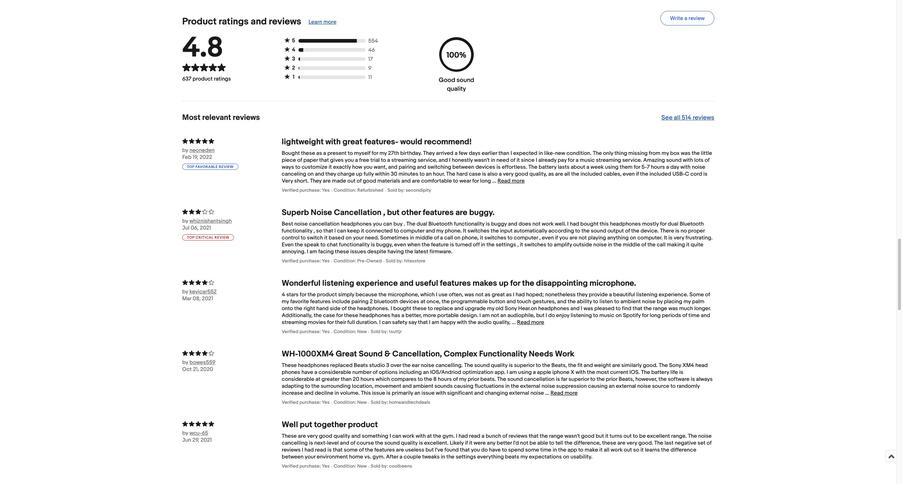 Task type: locate. For each thing, give the bounding box(es) containing it.
1 vertical spatial 3
[[386, 362, 389, 369]]

my up significant
[[459, 376, 467, 383]]

3 percents of reviewers think of this product as image from the top
[[182, 279, 282, 286]]

by kevicar552 mar 08, 2021
[[182, 289, 217, 302]]

by inside by neoneden feb 19, 2022
[[182, 147, 188, 154]]

2020
[[200, 366, 213, 373]]

condition: new for great
[[334, 400, 367, 406]]

work
[[542, 221, 554, 228], [403, 433, 414, 440], [611, 447, 623, 454]]

1 horizontal spatial all
[[604, 447, 610, 454]]

0 vertical spatial quality,
[[529, 171, 547, 178]]

1 vertical spatial if
[[555, 235, 558, 241]]

4 verified purchase: yes from the top
[[282, 400, 330, 406]]

to right minutes
[[420, 171, 425, 178]]

time inside well put together product these are very good quality and something i can work with at the gym. i had read a bunch of reviews that the range wasn't good but it turns out to be excellent range. the noise cancelling is next-level and of course the sound quality is excellent. likely if it were any better i'd not be able to tell the difference, these are very good. the last negative set of reviews i had read is that some of the features are useless but i've found that you do have to spend some time in the app to make it all work out so it learns the difference between your environment home vs. gym. after a couple tweaks in the settings everything beats my expectations on usability.
[[540, 447, 552, 454]]

very
[[282, 178, 293, 185]]

ios.
[[630, 369, 640, 376]]

have right phones
[[302, 369, 313, 376]]

quality down "functionality"
[[491, 362, 508, 369]]

see all 514 reviews
[[661, 114, 714, 122]]

read more button for for
[[517, 319, 544, 326]]

great
[[343, 137, 362, 147], [492, 291, 505, 298]]

they
[[325, 171, 336, 178], [577, 291, 588, 298]]

product up hand
[[317, 291, 337, 298]]

oct
[[182, 366, 192, 373]]

condition: for experience
[[334, 329, 356, 335]]

1 vertical spatial up
[[499, 279, 509, 289]]

0 horizontal spatial devices
[[400, 298, 419, 305]]

a right want,
[[387, 157, 390, 164]]

0 horizontal spatial music
[[580, 157, 595, 164]]

0 vertical spatial 2021
[[200, 225, 211, 232]]

by inside by kevicar552 mar 08, 2021
[[182, 289, 188, 295]]

fluctuations
[[475, 383, 504, 390]]

beats,
[[552, 362, 567, 369], [619, 376, 634, 383]]

4 verified from the top
[[282, 400, 298, 406]]

because
[[356, 291, 377, 298]]

that up chat
[[323, 228, 333, 235]]

a left few
[[455, 150, 458, 157]]

up inside bought these as a present to myself for my 27th birthday. they arrived a few days earlier than i expected in like-new condition. the only thing missing from my box was the little piece of paper that gives you a free trial to a streaming service, and i honestly wasn't in need of it since i already pay for a music streaming service. amazing sound with lots of ways to customize it exactly how you want, and pairing and switching between devices is effortless. the battery lasts about a week using them for 5-7 hours a day with noise canceling on and they charge up fully within 30 minutes to an hour. the hard case is also a very good quality, as are all the included cables, even if the included usb-c cord is very short. they are made out of good materials and are comfortable to wear for long ...
[[356, 171, 362, 178]]

0 horizontal spatial than
[[341, 376, 352, 383]]

&
[[384, 349, 391, 359]]

2 horizontal spatial all
[[674, 114, 680, 122]]

out right turns
[[624, 433, 632, 440]]

phone.
[[445, 228, 462, 235]]

all left 514
[[674, 114, 680, 122]]

needs
[[529, 349, 553, 359]]

they left provide
[[577, 291, 588, 298]]

learn more link
[[309, 18, 336, 25]]

turns
[[610, 433, 622, 440]]

always
[[696, 376, 713, 383]]

4 left stars at the left
[[282, 291, 285, 298]]

1 condition: from the top
[[334, 188, 356, 193]]

verified for wh-
[[282, 400, 298, 406]]

1 verified from the top
[[282, 188, 298, 193]]

if right likely
[[465, 440, 468, 447]]

a left the apple
[[533, 369, 536, 376]]

4 condition: from the top
[[334, 400, 356, 406]]

sound inside superb noise cancellation , but other features are buggy. best noise cancellation headphones you can buy .  the dual bluetooth functionality is buggy and does not work well. i had bought this headphones mostly for dual bluetooth functionality , so that i can keep it connected to computer and my phone. it switches the input automatically according to the sound output of the device. there is no proper control to switch it based on your need. sometimes in middle of a call on phone, it switches to computer , even if you are not playing anything on computer. it is very frustrating. even the speak to chat functionality is buggy, even when the feature is turned off in the settings , it switches to amplify outside noise in the middle of the call making it quite annoying.  i am facing these issues despite having the latest firmware.
[[591, 228, 606, 235]]

2021 inside the by whiznishantsingh jul 06, 2021
[[200, 225, 211, 232]]

2 new from the top
[[357, 400, 367, 406]]

3 condition: from the top
[[334, 329, 356, 335]]

1 vertical spatial superior
[[569, 376, 589, 383]]

not down button
[[491, 312, 499, 319]]

3 inside these headphones replaced beats studio 3 over the ear noise cancelling.  the sound quality is superior to the beats, the fit and weight are similarly good.  the sony xm4 head phones have a considerable number of options including an ios/andriod optimization app.  i am using a apple iphone x with the most current ios.  the battery life is considerable at greater than 20 hours which compares to the 8 hours of my prior beats.  the sound cancellation is far superior to the prior beats, however, the software is always adapting to the surrounding location, movement and ambient sounds causing fluctuations in the external noise suppression causing an external noise source to randomly increase and decline in volume. this issue is primarily an issue with significant and changing external noise ...
[[386, 362, 389, 369]]

2 some from the left
[[525, 447, 539, 454]]

yes for listening
[[322, 329, 330, 335]]

stars
[[286, 291, 299, 298]]

condition: down their
[[334, 329, 356, 335]]

2 inside 4 stars for the product simply because the microphone, which i use often, was not as great as i had hoped; nonetheless they provide a beautiful listening experience.   some of my favorite features include pairing 2 bluetooth devices at once, the programmable button and touch gestures, and the ability to listen to ambient noise by placing my palm onto the right hand side of the headphones.    i bought these to replace and upgrade my old sony hear.on headphones and i was pleased to find that the range was much longer. additionally, the case for these headphones has a better, more portable design.   i am not an audiophile, but i do enjoy listening to music on spotify for long periods of time and streaming movies for their full duration. i can safety say that i am happy with the audio quality, ...
[[370, 298, 373, 305]]

1 vertical spatial read more button
[[517, 319, 544, 326]]

2 causing from the left
[[588, 383, 608, 390]]

at inside these headphones replaced beats studio 3 over the ear noise cancelling.  the sound quality is superior to the beats, the fit and weight are similarly good.  the sony xm4 head phones have a considerable number of options including an ios/andriod optimization app.  i am using a apple iphone x with the most current ios.  the battery life is considerable at greater than 20 hours which compares to the 8 hours of my prior beats.  the sound cancellation is far superior to the prior beats, however, the software is always adapting to the surrounding location, movement and ambient sounds causing fluctuations in the external noise suppression causing an external noise source to randomly increase and decline in volume. this issue is primarily an issue with significant and changing external noise ...
[[316, 376, 320, 383]]

1 vertical spatial sony
[[669, 362, 681, 369]]

2 these from the top
[[282, 433, 297, 440]]

the right ios.
[[641, 369, 650, 376]]

phone,
[[462, 235, 479, 241]]

cables,
[[604, 171, 622, 178]]

2 horizontal spatial functionality
[[454, 221, 485, 228]]

1 horizontal spatial even
[[542, 235, 554, 241]]

using left the apple
[[518, 369, 532, 376]]

1 horizontal spatial up
[[499, 279, 509, 289]]

2 vertical spatial review
[[215, 236, 229, 240]]

a
[[685, 15, 687, 22], [323, 150, 326, 157], [455, 150, 458, 157], [355, 157, 358, 164], [387, 157, 390, 164], [576, 157, 579, 164], [587, 164, 589, 171], [666, 164, 669, 171], [499, 171, 502, 178], [440, 235, 443, 241], [609, 291, 612, 298], [401, 312, 404, 319], [314, 369, 317, 376], [533, 369, 536, 376], [482, 433, 485, 440], [400, 454, 403, 461]]

settings
[[496, 241, 516, 248], [456, 454, 476, 461]]

in right tweaks at the bottom
[[441, 454, 445, 461]]

x
[[571, 369, 574, 376]]

1 horizontal spatial devices
[[476, 164, 495, 171]]

to left the automatically
[[508, 235, 513, 241]]

to right adapting at the left
[[305, 383, 310, 390]]

to left the find
[[616, 305, 621, 312]]

middle up latest
[[415, 235, 433, 241]]

0 horizontal spatial middle
[[415, 235, 433, 241]]

my left palm
[[684, 298, 691, 305]]

1 vertical spatial listening
[[636, 291, 658, 298]]

0 horizontal spatial wasn't
[[474, 157, 490, 164]]

gym. up found
[[442, 433, 455, 440]]

relevant
[[202, 113, 231, 123]]

all
[[674, 114, 680, 122], [564, 171, 570, 178], [604, 447, 610, 454]]

bought these as a present to myself for my 27th birthday. they arrived a few days earlier than i expected in like-new condition. the only thing missing from my box was the little piece of paper that gives you a free trial to a streaming service, and i honestly wasn't in need of it since i already pay for a music streaming service. amazing sound with lots of ways to customize it exactly how you want, and pairing and switching between devices is effortless. the battery lasts about a week using them for 5-7 hours a day with noise canceling on and they charge up fully within 30 minutes to an hour. the hard case is also a very good quality, as are all the included cables, even if the included usb-c cord is very short. they are made out of good materials and are comfortable to wear for long ...
[[282, 150, 712, 185]]

4 for 4 stars for the product simply because the microphone, which i use often, was not as great as i had hoped; nonetheless they provide a beautiful listening experience.   some of my favorite features include pairing 2 bluetooth devices at once, the programmable button and touch gestures, and the ability to listen to ambient noise by placing my palm onto the right hand side of the headphones.    i bought these to replace and upgrade my old sony hear.on headphones and i was pleased to find that the range was much longer. additionally, the case for these headphones has a better, more portable design.   i am not an audiophile, but i do enjoy listening to music on spotify for long periods of time and streaming movies for their full duration. i can safety say that i am happy with the audio quality, ...
[[282, 291, 285, 298]]

are left 'made'
[[323, 178, 331, 185]]

sound up beats.
[[474, 362, 490, 369]]

level
[[327, 440, 339, 447]]

by: down after
[[382, 463, 388, 469]]

the left input
[[491, 228, 499, 235]]

2 horizontal spatial product
[[348, 420, 378, 430]]

phones
[[282, 369, 300, 376]]

0 vertical spatial out
[[347, 178, 356, 185]]

noise inside well put together product these are very good quality and something i can work with at the gym. i had read a bunch of reviews that the range wasn't good but it turns out to be excellent range. the noise cancelling is next-level and of course the sound quality is excellent. likely if it were any better i'd not be able to tell the difference, these are very good. the last negative set of reviews i had read is that some of the features are useless but i've found that you do have to spend some time in the app to make it all work out so it learns the difference between your environment home vs. gym. after a couple tweaks in the settings everything beats my expectations on usability.
[[698, 433, 712, 440]]

but inside superb noise cancellation , but other features are buggy. best noise cancellation headphones you can buy .  the dual bluetooth functionality is buggy and does not work well. i had bought this headphones mostly for dual bluetooth functionality , so that i can keep it connected to computer and my phone. it switches the input automatically according to the sound output of the device. there is no proper control to switch it based on your need. sometimes in middle of a call on phone, it switches to computer , even if you are not playing anything on computer. it is very frustrating. even the speak to chat functionality is buggy, even when the feature is turned off in the settings , it switches to amplify outside noise in the middle of the call making it quite annoying.  i am facing these issues despite having the latest firmware.
[[387, 208, 400, 218]]

yes for 1000xm4
[[322, 400, 330, 406]]

which down useful
[[420, 291, 435, 298]]

new for great
[[357, 400, 367, 406]]

1 vertical spatial case
[[323, 312, 335, 319]]

long
[[480, 178, 491, 185], [650, 312, 661, 319]]

all inside bought these as a present to myself for my 27th birthday. they arrived a few days earlier than i expected in like-new condition. the only thing missing from my box was the little piece of paper that gives you a free trial to a streaming service, and i honestly wasn't in need of it since i already pay for a music streaming service. amazing sound with lots of ways to customize it exactly how you want, and pairing and switching between devices is effortless. the battery lasts about a week using them for 5-7 hours a day with noise canceling on and they charge up fully within 30 minutes to an hour. the hard case is also a very good quality, as are all the included cables, even if the included usb-c cord is very short. they are made out of good materials and are comfortable to wear for long ...
[[564, 171, 570, 178]]

a left free
[[355, 157, 358, 164]]

1 vertical spatial battery
[[651, 369, 669, 376]]

settings inside well put together product these are very good quality and something i can work with at the gym. i had read a bunch of reviews that the range wasn't good but it turns out to be excellent range. the noise cancelling is next-level and of course the sound quality is excellent. likely if it were any better i'd not be able to tell the difference, these are very good. the last negative set of reviews i had read is that some of the features are useless but i've found that you do have to spend some time in the app to make it all work out so it learns the difference between your environment home vs. gym. after a couple tweaks in the settings everything beats my expectations on usability.
[[456, 454, 476, 461]]

2 horizontal spatial hours
[[651, 164, 665, 171]]

wonderful listening experience and useful features makes up for the disappointing microphone.
[[282, 279, 636, 289]]

not right i'd
[[520, 440, 528, 447]]

0 vertical spatial beats,
[[552, 362, 567, 369]]

review for superb noise cancellation , but other features are buggy.
[[215, 236, 229, 240]]

2 horizontal spatial even
[[623, 171, 635, 178]]

1 vertical spatial read
[[517, 319, 530, 326]]

listening down the 'ability'
[[571, 312, 592, 319]]

for down lightweight with great features- would recommend!
[[372, 150, 378, 157]]

the inside superb noise cancellation , but other features are buggy. best noise cancellation headphones you can buy .  the dual bluetooth functionality is buggy and does not work well. i had bought this headphones mostly for dual bluetooth functionality , so that i can keep it connected to computer and my phone. it switches the input automatically according to the sound output of the device. there is no proper control to switch it based on your need. sometimes in middle of a call on phone, it switches to computer , even if you are not playing anything on computer. it is very frustrating. even the speak to chat functionality is buggy, even when the feature is turned off in the settings , it switches to amplify outside noise in the middle of the call making it quite annoying.  i am facing these issues despite having the latest firmware.
[[406, 221, 415, 228]]

optimization
[[463, 369, 493, 376]]

read more for needs
[[551, 390, 578, 397]]

headphones inside these headphones replaced beats studio 3 over the ear noise cancelling.  the sound quality is superior to the beats, the fit and weight are similarly good.  the sony xm4 head phones have a considerable number of options including an ios/andriod optimization app.  i am using a apple iphone x with the most current ios.  the battery life is considerable at greater than 20 hours which compares to the 8 hours of my prior beats.  the sound cancellation is far superior to the prior beats, however, the software is always adapting to the surrounding location, movement and ambient sounds causing fluctuations in the external noise suppression causing an external noise source to randomly increase and decline in volume. this issue is primarily an issue with significant and changing external noise ...
[[298, 362, 329, 369]]

purchase: for lightweight
[[300, 188, 321, 193]]

which down the studio
[[376, 376, 390, 383]]

1 purchase: from the top
[[300, 188, 321, 193]]

1 vertical spatial wasn't
[[565, 433, 580, 440]]

0 horizontal spatial quality,
[[493, 319, 511, 326]]

devices inside bought these as a present to myself for my 27th birthday. they arrived a few days earlier than i expected in like-new condition. the only thing missing from my box was the little piece of paper that gives you a free trial to a streaming service, and i honestly wasn't in need of it since i already pay for a music streaming service. amazing sound with lots of ways to customize it exactly how you want, and pairing and switching between devices is effortless. the battery lasts about a week using them for 5-7 hours a day with noise canceling on and they charge up fully within 30 minutes to an hour. the hard case is also a very good quality, as are all the included cables, even if the included usb-c cord is very short. they are made out of good materials and are comfortable to wear for long ...
[[476, 164, 495, 171]]

features up often,
[[440, 279, 471, 289]]

0 vertical spatial sony
[[505, 305, 517, 312]]

1 prior from the left
[[468, 376, 479, 383]]

review for lightweight with great features- would recommend!
[[219, 165, 234, 169]]

sold down materials
[[387, 188, 397, 193]]

most relevant reviews
[[182, 113, 260, 123]]

1 horizontal spatial quality,
[[529, 171, 547, 178]]

an inside 4 stars for the product simply because the microphone, which i use often, was not as great as i had hoped; nonetheless they provide a beautiful listening experience.   some of my favorite features include pairing 2 bluetooth devices at once, the programmable button and touch gestures, and the ability to listen to ambient noise by placing my palm onto the right hand side of the headphones.    i bought these to replace and upgrade my old sony hear.on headphones and i was pleased to find that the range was much longer. additionally, the case for these headphones has a better, more portable design.   i am not an audiophile, but i do enjoy listening to music on spotify for long periods of time and streaming movies for their full duration. i can safety say that i am happy with the audio quality, ...
[[500, 312, 506, 319]]

have inside these headphones replaced beats studio 3 over the ear noise cancelling.  the sound quality is superior to the beats, the fit and weight are similarly good.  the sony xm4 head phones have a considerable number of options including an ios/andriod optimization app.  i am using a apple iphone x with the most current ios.  the battery life is considerable at greater than 20 hours which compares to the 8 hours of my prior beats.  the sound cancellation is far superior to the prior beats, however, the software is always adapting to the surrounding location, movement and ambient sounds causing fluctuations in the external noise suppression causing an external noise source to randomly increase and decline in volume. this issue is primarily an issue with significant and changing external noise ...
[[302, 369, 313, 376]]

reviews right 514
[[693, 114, 714, 122]]

0 horizontal spatial functionality
[[282, 228, 312, 235]]

computer up when on the left of the page
[[400, 228, 425, 235]]

4 purchase: from the top
[[300, 400, 321, 406]]

percents of reviewers think of this product as image for superb noise cancellation , but other features are buggy.
[[182, 208, 282, 215]]

right
[[304, 305, 315, 312]]

very
[[503, 171, 514, 178], [674, 235, 684, 241], [307, 433, 318, 440], [627, 440, 637, 447]]

features inside well put together product these are very good quality and something i can work with at the gym. i had read a bunch of reviews that the range wasn't good but it turns out to be excellent range. the noise cancelling is next-level and of course the sound quality is excellent. likely if it were any better i'd not be able to tell the difference, these are very good. the last negative set of reviews i had read is that some of the features are useless but i've found that you do have to spend some time in the app to make it all work out so it learns the difference between your environment home vs. gym. after a couple tweaks in the settings everything beats my expectations on usability.
[[374, 447, 395, 454]]

1 horizontal spatial your
[[353, 235, 364, 241]]

1 horizontal spatial 4
[[292, 46, 295, 53]]

software
[[668, 376, 690, 383]]

quality,
[[529, 171, 547, 178], [493, 319, 511, 326]]

1 horizontal spatial which
[[420, 291, 435, 298]]

1 top from the top
[[187, 165, 195, 169]]

of right periods
[[682, 312, 687, 319]]

1 vertical spatial than
[[341, 376, 352, 383]]

top for superb noise cancellation , but other features are buggy.
[[187, 236, 195, 240]]

0 vertical spatial superior
[[514, 362, 535, 369]]

1 condition: new from the top
[[334, 329, 367, 335]]

1 vertical spatial range
[[549, 433, 563, 440]]

the right .
[[406, 221, 415, 228]]

do inside well put together product these are very good quality and something i can work with at the gym. i had read a bunch of reviews that the range wasn't good but it turns out to be excellent range. the noise cancelling is next-level and of course the sound quality is excellent. likely if it were any better i'd not be able to tell the difference, these are very good. the last negative set of reviews i had read is that some of the features are useless but i've found that you do have to spend some time in the app to make it all work out so it learns the difference between your environment home vs. gym. after a couple tweaks in the settings everything beats my expectations on usability.
[[481, 447, 488, 454]]

good. inside well put together product these are very good quality and something i can work with at the gym. i had read a bunch of reviews that the range wasn't good but it turns out to be excellent range. the noise cancelling is next-level and of course the sound quality is excellent. likely if it were any better i'd not be able to tell the difference, these are very good. the last negative set of reviews i had read is that some of the features are useless but i've found that you do have to spend some time in the app to make it all work out so it learns the difference between your environment home vs. gym. after a couple tweaks in the settings everything beats my expectations on usability.
[[639, 440, 653, 447]]

1 included from the left
[[581, 171, 602, 178]]

sold for features-
[[387, 188, 397, 193]]

very inside bought these as a present to myself for my 27th birthday. they arrived a few days earlier than i expected in like-new condition. the only thing missing from my box was the little piece of paper that gives you a free trial to a streaming service, and i honestly wasn't in need of it since i already pay for a music streaming service. amazing sound with lots of ways to customize it exactly how you want, and pairing and switching between devices is effortless. the battery lasts about a week using them for 5-7 hours a day with noise canceling on and they charge up fully within 30 minutes to an hour. the hard case is also a very good quality, as are all the included cables, even if the included usb-c cord is very short. they are made out of good materials and are comfortable to wear for long ...
[[503, 171, 514, 178]]

on inside well put together product these are very good quality and something i can work with at the gym. i had read a bunch of reviews that the range wasn't good but it turns out to be excellent range. the noise cancelling is next-level and of course the sound quality is excellent. likely if it were any better i'd not be able to tell the difference, these are very good. the last negative set of reviews i had read is that some of the features are useless but i've found that you do have to spend some time in the app to make it all work out so it learns the difference between your environment home vs. gym. after a couple tweaks in the settings everything beats my expectations on usability.
[[563, 454, 569, 461]]

1 vertical spatial 4
[[282, 291, 285, 298]]

so inside superb noise cancellation , but other features are buggy. best noise cancellation headphones you can buy .  the dual bluetooth functionality is buggy and does not work well. i had bought this headphones mostly for dual bluetooth functionality , so that i can keep it connected to computer and my phone. it switches the input automatically according to the sound output of the device. there is no proper control to switch it based on your need. sometimes in middle of a call on phone, it switches to computer , even if you are not playing anything on computer. it is very frustrating. even the speak to chat functionality is buggy, even when the feature is turned off in the settings , it switches to amplify outside noise in the middle of the call making it quite annoying.  i am facing these issues despite having the latest firmware.
[[316, 228, 322, 235]]

dual down other
[[417, 221, 427, 228]]

on down the paper
[[308, 171, 314, 178]]

1 vertical spatial new
[[357, 400, 367, 406]]

1 horizontal spatial battery
[[651, 369, 669, 376]]

4 inside 4 stars for the product simply because the microphone, which i use often, was not as great as i had hoped; nonetheless they provide a beautiful listening experience.   some of my favorite features include pairing 2 bluetooth devices at once, the programmable button and touch gestures, and the ability to listen to ambient noise by placing my palm onto the right hand side of the headphones.    i bought these to replace and upgrade my old sony hear.on headphones and i was pleased to find that the range was much longer. additionally, the case for these headphones has a better, more portable design.   i am not an audiophile, but i do enjoy listening to music on spotify for long periods of time and streaming movies for their full duration. i can safety say that i am happy with the audio quality, ...
[[282, 291, 285, 298]]

0 horizontal spatial some
[[344, 447, 358, 454]]

upgrade
[[465, 305, 486, 312]]

by for by whiznishantsingh jul 06, 2021
[[182, 218, 188, 225]]

by left placing
[[657, 298, 663, 305]]

1 horizontal spatial pairing
[[399, 164, 416, 171]]

0 horizontal spatial all
[[564, 171, 570, 178]]

1 issue from the left
[[372, 390, 385, 397]]

jul
[[182, 225, 189, 232]]

good. inside these headphones replaced beats studio 3 over the ear noise cancelling.  the sound quality is superior to the beats, the fit and weight are similarly good.  the sony xm4 head phones have a considerable number of options including an ios/andriod optimization app.  i am using a apple iphone x with the most current ios.  the battery life is considerable at greater than 20 hours which compares to the 8 hours of my prior beats.  the sound cancellation is far superior to the prior beats, however, the software is always adapting to the surrounding location, movement and ambient sounds causing fluctuations in the external noise suppression causing an external noise source to randomly increase and decline in volume. this issue is primarily an issue with significant and changing external noise ...
[[643, 362, 658, 369]]

with inside well put together product these are very good quality and something i can work with at the gym. i had read a bunch of reviews that the range wasn't good but it turns out to be excellent range. the noise cancelling is next-level and of course the sound quality is excellent. likely if it were any better i'd not be able to tell the difference, these are very good. the last negative set of reviews i had read is that some of the features are useless but i've found that you do have to spend some time in the app to make it all work out so it learns the difference between your environment home vs. gym. after a couple tweaks in the settings everything beats my expectations on usability.
[[416, 433, 426, 440]]

the left app at the bottom of page
[[558, 447, 566, 454]]

1 horizontal spatial so
[[633, 447, 639, 454]]

4.8
[[182, 32, 223, 65]]

noise inside 4 stars for the product simply because the microphone, which i use often, was not as great as i had hoped; nonetheless they provide a beautiful listening experience.   some of my favorite features include pairing 2 bluetooth devices at once, the programmable button and touch gestures, and the ability to listen to ambient noise by placing my palm onto the right hand side of the headphones.    i bought these to replace and upgrade my old sony hear.on headphones and i was pleased to find that the range was much longer. additionally, the case for these headphones has a better, more portable design.   i am not an audiophile, but i do enjoy listening to music on spotify for long periods of time and streaming movies for their full duration. i can safety say that i am happy with the audio quality, ...
[[642, 298, 656, 305]]

source
[[652, 383, 669, 390]]

good down since
[[515, 171, 528, 178]]

read more for for
[[517, 319, 544, 326]]

sound
[[457, 77, 474, 84], [666, 157, 682, 164], [591, 228, 606, 235], [474, 362, 490, 369], [507, 376, 523, 383], [384, 440, 400, 447]]

music inside 4 stars for the product simply because the microphone, which i use often, was not as great as i had hoped; nonetheless they provide a beautiful listening experience.   some of my favorite features include pairing 2 bluetooth devices at once, the programmable button and touch gestures, and the ability to listen to ambient noise by placing my palm onto the right hand side of the headphones.    i bought these to replace and upgrade my old sony hear.on headphones and i was pleased to find that the range was much longer. additionally, the case for these headphones has a better, more portable design.   i am not an audiophile, but i do enjoy listening to music on spotify for long periods of time and streaming movies for their full duration. i can safety say that i am happy with the audio quality, ...
[[599, 312, 614, 319]]

1 vertical spatial long
[[650, 312, 661, 319]]

i inside these headphones replaced beats studio 3 over the ear noise cancelling.  the sound quality is superior to the beats, the fit and weight are similarly good.  the sony xm4 head phones have a considerable number of options including an ios/andriod optimization app.  i am using a apple iphone x with the most current ios.  the battery life is considerable at greater than 20 hours which compares to the 8 hours of my prior beats.  the sound cancellation is far superior to the prior beats, however, the software is always adapting to the surrounding location, movement and ambient sounds causing fluctuations in the external noise suppression causing an external noise source to randomly increase and decline in volume. this issue is primarily an issue with significant and changing external noise ...
[[507, 369, 508, 376]]

1 these from the top
[[282, 362, 297, 369]]

0 vertical spatial your
[[353, 235, 364, 241]]

devices up better, at bottom left
[[400, 298, 419, 305]]

new for experience
[[357, 329, 367, 335]]

0 horizontal spatial causing
[[454, 383, 474, 390]]

3 verified from the top
[[282, 329, 298, 335]]

the right changing
[[511, 383, 519, 390]]

by inside by bowes559 oct 21, 2020
[[182, 359, 188, 366]]

4 yes from the top
[[322, 400, 330, 406]]

5 verified from the top
[[282, 463, 298, 469]]

sounds
[[435, 383, 453, 390]]

minutes
[[399, 171, 418, 178]]

1 horizontal spatial some
[[525, 447, 539, 454]]

wh-
[[282, 349, 298, 359]]

by wcu-65 jun 29, 2021
[[182, 430, 212, 444]]

0 horizontal spatial 4
[[282, 291, 285, 298]]

1 vertical spatial 2021
[[202, 295, 213, 302]]

21,
[[193, 366, 199, 373]]

audiophile,
[[508, 312, 535, 319]]

1 horizontal spatial cancellation
[[524, 376, 555, 383]]

0 vertical spatial these
[[282, 362, 297, 369]]

2 horizontal spatial work
[[611, 447, 623, 454]]

1 new from the top
[[357, 329, 367, 335]]

pairing inside bought these as a present to myself for my 27th birthday. they arrived a few days earlier than i expected in like-new condition. the only thing missing from my box was the little piece of paper that gives you a free trial to a streaming service, and i honestly wasn't in need of it since i already pay for a music streaming service. amazing sound with lots of ways to customize it exactly how you want, and pairing and switching between devices is effortless. the battery lasts about a week using them for 5-7 hours a day with noise canceling on and they charge up fully within 30 minutes to an hour. the hard case is also a very good quality, as are all the included cables, even if the included usb-c cord is very short. they are made out of good materials and are comfortable to wear for long ...
[[399, 164, 416, 171]]

0 vertical spatial pairing
[[399, 164, 416, 171]]

1 horizontal spatial wasn't
[[565, 433, 580, 440]]

kevicar552
[[189, 289, 217, 295]]

case inside bought these as a present to myself for my 27th birthday. they arrived a few days earlier than i expected in like-new condition. the only thing missing from my box was the little piece of paper that gives you a free trial to a streaming service, and i honestly wasn't in need of it since i already pay for a music streaming service. amazing sound with lots of ways to customize it exactly how you want, and pairing and switching between devices is effortless. the battery lasts about a week using them for 5-7 hours a day with noise canceling on and they charge up fully within 30 minutes to an hour. the hard case is also a very good quality, as are all the included cables, even if the included usb-c cord is very short. they are made out of good materials and are comfortable to wear for long ...
[[469, 171, 481, 178]]

, left according
[[539, 235, 541, 241]]

0 horizontal spatial work
[[403, 433, 414, 440]]

2 vertical spatial all
[[604, 447, 610, 454]]

sold down this
[[371, 400, 380, 406]]

1 vertical spatial they
[[577, 291, 588, 298]]

cancellation inside superb noise cancellation , but other features are buggy. best noise cancellation headphones you can buy .  the dual bluetooth functionality is buggy and does not work well. i had bought this headphones mostly for dual bluetooth functionality , so that i can keep it connected to computer and my phone. it switches the input automatically according to the sound output of the device. there is no proper control to switch it based on your need. sometimes in middle of a call on phone, it switches to computer , even if you are not playing anything on computer. it is very frustrating. even the speak to chat functionality is buggy, even when the feature is turned off in the settings , it switches to amplify outside noise in the middle of the call making it quite annoying.  i am facing these issues despite having the latest firmware.
[[309, 221, 340, 228]]

condition: new for experience
[[334, 329, 367, 335]]

the right course
[[375, 440, 383, 447]]

time inside 4 stars for the product simply because the microphone, which i use often, was not as great as i had hoped; nonetheless they provide a beautiful listening experience.   some of my favorite features include pairing 2 bluetooth devices at once, the programmable button and touch gestures, and the ability to listen to ambient noise by placing my palm onto the right hand side of the headphones.    i bought these to replace and upgrade my old sony hear.on headphones and i was pleased to find that the range was much longer. additionally, the case for these headphones has a better, more portable design.   i am not an audiophile, but i do enjoy listening to music on spotify for long periods of time and streaming movies for their full duration. i can safety say that i am happy with the audio quality, ...
[[689, 312, 700, 319]]

am inside superb noise cancellation , but other features are buggy. best noise cancellation headphones you can buy .  the dual bluetooth functionality is buggy and does not work well. i had bought this headphones mostly for dual bluetooth functionality , so that i can keep it connected to computer and my phone. it switches the input automatically according to the sound output of the device. there is no proper control to switch it based on your need. sometimes in middle of a call on phone, it switches to computer , even if you are not playing anything on computer. it is very frustrating. even the speak to chat functionality is buggy, even when the feature is turned off in the settings , it switches to amplify outside noise in the middle of the call making it quite annoying.  i am facing these issues despite having the latest firmware.
[[310, 248, 317, 255]]

4 down the 5
[[292, 46, 295, 53]]

input
[[500, 228, 513, 235]]

1 dual from the left
[[417, 221, 427, 228]]

your inside well put together product these are very good quality and something i can work with at the gym. i had read a bunch of reviews that the range wasn't good but it turns out to be excellent range. the noise cancelling is next-level and of course the sound quality is excellent. likely if it were any better i'd not be able to tell the difference, these are very good. the last negative set of reviews i had read is that some of the features are useless but i've found that you do have to spend some time in the app to make it all work out so it learns the difference between your environment home vs. gym. after a couple tweaks in the settings everything beats my expectations on usability.
[[305, 454, 316, 461]]

1 verified purchase: yes from the top
[[282, 188, 330, 193]]

verified down additionally,
[[282, 329, 298, 335]]

superior
[[514, 362, 535, 369], [569, 376, 589, 383]]

connected
[[365, 228, 393, 235]]

range inside well put together product these are very good quality and something i can work with at the gym. i had read a bunch of reviews that the range wasn't good but it turns out to be excellent range. the noise cancelling is next-level and of course the sound quality is excellent. likely if it were any better i'd not be able to tell the difference, these are very good. the last negative set of reviews i had read is that some of the features are useless but i've found that you do have to spend some time in the app to make it all work out so it learns the difference between your environment home vs. gym. after a couple tweaks in the settings everything beats my expectations on usability.
[[549, 433, 563, 440]]

duration.
[[356, 319, 378, 326]]

the down the expected
[[528, 164, 538, 171]]

secondipity
[[406, 188, 431, 193]]

3 down the 5
[[292, 56, 295, 63]]

it right make
[[599, 447, 603, 454]]

this
[[600, 221, 609, 228]]

2 horizontal spatial at
[[427, 433, 432, 440]]

0 vertical spatial so
[[316, 228, 322, 235]]

2021 for 06,
[[200, 225, 211, 232]]

randomly
[[677, 383, 700, 390]]

good. up "however," at right
[[643, 362, 658, 369]]

1 vertical spatial time
[[540, 447, 552, 454]]

0 vertical spatial read
[[498, 178, 511, 185]]

3 verified purchase: yes from the top
[[282, 329, 330, 335]]

1 horizontal spatial ambient
[[621, 298, 641, 305]]

on left usability.
[[563, 454, 569, 461]]

quality, inside bought these as a present to myself for my 27th birthday. they arrived a few days earlier than i expected in like-new condition. the only thing missing from my box was the little piece of paper that gives you a free trial to a streaming service, and i honestly wasn't in need of it since i already pay for a music streaming service. amazing sound with lots of ways to customize it exactly how you want, and pairing and switching between devices is effortless. the battery lasts about a week using them for 5-7 hours a day with noise canceling on and they charge up fully within 30 minutes to an hour. the hard case is also a very good quality, as are all the included cables, even if the included usb-c cord is very short. they are made out of good materials and are comfortable to wear for long ...
[[529, 171, 547, 178]]

quality inside good sound quality
[[447, 85, 466, 93]]

5 condition: from the top
[[334, 463, 356, 469]]

charge
[[337, 171, 355, 178]]

you inside well put together product these are very good quality and something i can work with at the gym. i had read a bunch of reviews that the range wasn't good but it turns out to be excellent range. the noise cancelling is next-level and of course the sound quality is excellent. likely if it were any better i'd not be able to tell the difference, these are very good. the last negative set of reviews i had read is that some of the features are useless but i've found that you do have to spend some time in the app to make it all work out so it learns the difference between your environment home vs. gym. after a couple tweaks in the settings everything beats my expectations on usability.
[[471, 447, 480, 454]]

service,
[[418, 157, 438, 164]]

simply
[[338, 291, 354, 298]]

using inside bought these as a present to myself for my 27th birthday. they arrived a few days earlier than i expected in like-new condition. the only thing missing from my box was the little piece of paper that gives you a free trial to a streaming service, and i honestly wasn't in need of it since i already pay for a music streaming service. amazing sound with lots of ways to customize it exactly how you want, and pairing and switching between devices is effortless. the battery lasts about a week using them for 5-7 hours a day with noise canceling on and they charge up fully within 30 minutes to an hour. the hard case is also a very good quality, as are all the included cables, even if the included usb-c cord is very short. they are made out of good materials and are comfortable to wear for long ...
[[605, 164, 619, 171]]

my left "old"
[[487, 305, 494, 312]]

percents of reviewers think of this product as image up the bowes559 link
[[182, 349, 282, 356]]

i left touch
[[513, 291, 514, 298]]

the right 'lasts' on the right top
[[571, 171, 579, 178]]

0 horizontal spatial be
[[530, 440, 536, 447]]

... inside bought these as a present to myself for my 27th birthday. they arrived a few days earlier than i expected in like-new condition. the only thing missing from my box was the little piece of paper that gives you a free trial to a streaming service, and i honestly wasn't in need of it since i already pay for a music streaming service. amazing sound with lots of ways to customize it exactly how you want, and pairing and switching between devices is effortless. the battery lasts about a week using them for 5-7 hours a day with noise canceling on and they charge up fully within 30 minutes to an hour. the hard case is also a very good quality, as are all the included cables, even if the included usb-c cord is very short. they are made out of good materials and are comfortable to wear for long ...
[[492, 178, 496, 185]]

replaced
[[330, 362, 353, 369]]

well
[[282, 420, 298, 430]]

also
[[487, 171, 498, 178]]

sold by: coolbeens
[[371, 463, 412, 469]]

more for cancellation,
[[565, 390, 578, 397]]

even inside bought these as a present to myself for my 27th birthday. they arrived a few days earlier than i expected in like-new condition. the only thing missing from my box was the little piece of paper that gives you a free trial to a streaming service, and i honestly wasn't in need of it since i already pay for a music streaming service. amazing sound with lots of ways to customize it exactly how you want, and pairing and switching between devices is effortless. the battery lasts about a week using them for 5-7 hours a day with noise canceling on and they charge up fully within 30 minutes to an hour. the hard case is also a very good quality, as are all the included cables, even if the included usb-c cord is very short. they are made out of good materials and are comfortable to wear for long ...
[[623, 171, 635, 178]]

of up 'firmware.'
[[434, 235, 439, 241]]

at inside well put together product these are very good quality and something i can work with at the gym. i had read a bunch of reviews that the range wasn't good but it turns out to be excellent range. the noise cancelling is next-level and of course the sound quality is excellent. likely if it were any better i'd not be able to tell the difference, these are very good. the last negative set of reviews i had read is that some of the features are useless but i've found that you do have to spend some time in the app to make it all work out so it learns the difference between your environment home vs. gym. after a couple tweaks in the settings everything beats my expectations on usability.
[[427, 433, 432, 440]]

4.8 out of 5 stars based on 637 product ratings image
[[182, 63, 284, 72]]

2021 inside by kevicar552 mar 08, 2021
[[202, 295, 213, 302]]

good down 'together'
[[319, 433, 332, 440]]

features-
[[364, 137, 399, 147]]

condition: refurbished
[[334, 188, 383, 193]]

0 vertical spatial read
[[469, 433, 480, 440]]

but left i've
[[426, 447, 434, 454]]

1 horizontal spatial included
[[650, 171, 671, 178]]

0 horizontal spatial included
[[581, 171, 602, 178]]

2021 up critical
[[200, 225, 211, 232]]

battery inside these headphones replaced beats studio 3 over the ear noise cancelling.  the sound quality is superior to the beats, the fit and weight are similarly good.  the sony xm4 head phones have a considerable number of options including an ios/andriod optimization app.  i am using a apple iphone x with the most current ios.  the battery life is considerable at greater than 20 hours which compares to the 8 hours of my prior beats.  the sound cancellation is far superior to the prior beats, however, the software is always adapting to the surrounding location, movement and ambient sounds causing fluctuations in the external noise suppression causing an external noise source to randomly increase and decline in volume. this issue is primarily an issue with significant and changing external noise ...
[[651, 369, 669, 376]]

very right turns
[[627, 440, 637, 447]]

verified down increase
[[282, 400, 298, 406]]

happy
[[441, 319, 456, 326]]

1 vertical spatial they
[[310, 178, 322, 185]]

2 percents of reviewers think of this product as image from the top
[[182, 208, 282, 215]]

1 vertical spatial so
[[633, 447, 639, 454]]

product up something
[[348, 420, 378, 430]]

percents of reviewers think of this product as image
[[182, 137, 282, 144], [182, 208, 282, 215], [182, 279, 282, 286], [182, 349, 282, 356], [182, 420, 282, 427]]

0 vertical spatial between
[[452, 164, 474, 171]]

decline
[[315, 390, 333, 397]]

which
[[420, 291, 435, 298], [376, 376, 390, 383]]

using inside these headphones replaced beats studio 3 over the ear noise cancelling.  the sound quality is superior to the beats, the fit and weight are similarly good.  the sony xm4 head phones have a considerable number of options including an ios/andriod optimization app.  i am using a apple iphone x with the most current ios.  the battery life is considerable at greater than 20 hours which compares to the 8 hours of my prior beats.  the sound cancellation is far superior to the prior beats, however, the software is always adapting to the surrounding location, movement and ambient sounds causing fluctuations in the external noise suppression causing an external noise source to randomly increase and decline in volume. this issue is primarily an issue with significant and changing external noise ...
[[518, 369, 532, 376]]

verified purchase: yes for wonderful
[[282, 329, 330, 335]]

these inside bought these as a present to myself for my 27th birthday. they arrived a few days earlier than i expected in like-new condition. the only thing missing from my box was the little piece of paper that gives you a free trial to a streaming service, and i honestly wasn't in need of it since i already pay for a music streaming service. amazing sound with lots of ways to customize it exactly how you want, and pairing and switching between devices is effortless. the battery lasts about a week using them for 5-7 hours a day with noise canceling on and they charge up fully within 30 minutes to an hour. the hard case is also a very good quality, as are all the included cables, even if the included usb-c cord is very short. they are made out of good materials and are comfortable to wear for long ...
[[301, 150, 315, 157]]

1 horizontal spatial bought
[[580, 221, 598, 228]]

0 horizontal spatial your
[[305, 454, 316, 461]]

of right the some
[[705, 291, 710, 298]]

0 horizontal spatial battery
[[539, 164, 557, 171]]

verified for lightweight
[[282, 188, 298, 193]]

2
[[292, 65, 295, 72], [370, 298, 373, 305]]

issue
[[372, 390, 385, 397], [422, 390, 435, 397]]

1 bluetooth from the left
[[429, 221, 453, 228]]

2 yes from the top
[[322, 258, 330, 264]]

not right does
[[532, 221, 541, 228]]

ambient inside 4 stars for the product simply because the microphone, which i use often, was not as great as i had hoped; nonetheless they provide a beautiful listening experience.   some of my favorite features include pairing 2 bluetooth devices at once, the programmable button and touch gestures, and the ability to listen to ambient noise by placing my palm onto the right hand side of the headphones.    i bought these to replace and upgrade my old sony hear.on headphones and i was pleased to find that the range was much longer. additionally, the case for these headphones has a better, more portable design.   i am not an audiophile, but i do enjoy listening to music on spotify for long periods of time and streaming movies for their full duration. i can safety say that i am happy with the audio quality, ...
[[621, 298, 641, 305]]

bowes559 link
[[189, 359, 240, 366]]

100 percents of reviewers think of this product as good sound quality element
[[429, 37, 484, 93]]

a inside superb noise cancellation , but other features are buggy. best noise cancellation headphones you can buy .  the dual bluetooth functionality is buggy and does not work well. i had bought this headphones mostly for dual bluetooth functionality , so that i can keep it connected to computer and my phone. it switches the input automatically according to the sound output of the device. there is no proper control to switch it based on your need. sometimes in middle of a call on phone, it switches to computer , even if you are not playing anything on computer. it is very frustrating. even the speak to chat functionality is buggy, even when the feature is turned off in the settings , it switches to amplify outside noise in the middle of the call making it quite annoying.  i am facing these issues despite having the latest firmware.
[[440, 235, 443, 241]]

1 percents of reviewers think of this product as image from the top
[[182, 137, 282, 144]]

1 yes from the top
[[322, 188, 330, 193]]

case down include at the bottom of the page
[[323, 312, 335, 319]]

streaming inside 4 stars for the product simply because the microphone, which i use often, was not as great as i had hoped; nonetheless they provide a beautiful listening experience.   some of my favorite features include pairing 2 bluetooth devices at once, the programmable button and touch gestures, and the ability to listen to ambient noise by placing my palm onto the right hand side of the headphones.    i bought these to replace and upgrade my old sony hear.on headphones and i was pleased to find that the range was much longer. additionally, the case for these headphones has a better, more portable design.   i am not an audiophile, but i do enjoy listening to music on spotify for long periods of time and streaming movies for their full duration. i can safety say that i am happy with the audio quality, ...
[[282, 319, 307, 326]]

to left the spend
[[502, 447, 507, 454]]

wcu-65 link
[[189, 430, 240, 437]]

with
[[325, 137, 341, 147], [683, 157, 693, 164], [680, 164, 691, 171], [457, 319, 467, 326], [576, 369, 586, 376], [436, 390, 446, 397], [416, 433, 426, 440]]

tweaks
[[422, 454, 440, 461]]

settings inside superb noise cancellation , but other features are buggy. best noise cancellation headphones you can buy .  the dual bluetooth functionality is buggy and does not work well. i had bought this headphones mostly for dual bluetooth functionality , so that i can keep it connected to computer and my phone. it switches the input automatically according to the sound output of the device. there is no proper control to switch it based on your need. sometimes in middle of a call on phone, it switches to computer , even if you are not playing anything on computer. it is very frustrating. even the speak to chat functionality is buggy, even when the feature is turned off in the settings , it switches to amplify outside noise in the middle of the call making it quite annoying.  i am facing these issues despite having the latest firmware.
[[496, 241, 516, 248]]

are inside these headphones replaced beats studio 3 over the ear noise cancelling.  the sound quality is superior to the beats, the fit and weight are similarly good.  the sony xm4 head phones have a considerable number of options including an ios/andriod optimization app.  i am using a apple iphone x with the most current ios.  the battery life is considerable at greater than 20 hours which compares to the 8 hours of my prior beats.  the sound cancellation is far superior to the prior beats, however, the software is always adapting to the surrounding location, movement and ambient sounds causing fluctuations in the external noise suppression causing an external noise source to randomly increase and decline in volume. this issue is primarily an issue with significant and changing external noise ...
[[612, 362, 620, 369]]

percents of reviewers think of this product as image for wonderful listening experience and useful features makes up for the disappointing microphone.
[[182, 279, 282, 286]]

1 horizontal spatial product
[[317, 291, 337, 298]]

0 horizontal spatial bought
[[393, 305, 411, 312]]

exactly
[[333, 164, 351, 171]]

my inside these headphones replaced beats studio 3 over the ear noise cancelling.  the sound quality is superior to the beats, the fit and weight are similarly good.  the sony xm4 head phones have a considerable number of options including an ios/andriod optimization app.  i am using a apple iphone x with the most current ios.  the battery life is considerable at greater than 20 hours which compares to the 8 hours of my prior beats.  the sound cancellation is far superior to the prior beats, however, the software is always adapting to the surrounding location, movement and ambient sounds causing fluctuations in the external noise suppression causing an external noise source to randomly increase and decline in volume. this issue is primarily an issue with significant and changing external noise ...
[[459, 376, 467, 383]]

external
[[520, 383, 540, 390], [616, 383, 636, 390], [509, 390, 529, 397]]

long inside bought these as a present to myself for my 27th birthday. they arrived a few days earlier than i expected in like-new condition. the only thing missing from my box was the little piece of paper that gives you a free trial to a streaming service, and i honestly wasn't in need of it since i already pay for a music streaming service. amazing sound with lots of ways to customize it exactly how you want, and pairing and switching between devices is effortless. the battery lasts about a week using them for 5-7 hours a day with noise canceling on and they charge up fully within 30 minutes to an hour. the hard case is also a very good quality, as are all the included cables, even if the included usb-c cord is very short. they are made out of good materials and are comfortable to wear for long ...
[[480, 178, 491, 185]]

external down current
[[616, 383, 636, 390]]

far
[[561, 376, 567, 383]]

if inside bought these as a present to myself for my 27th birthday. they arrived a few days earlier than i expected in like-new condition. the only thing missing from my box was the little piece of paper that gives you a free trial to a streaming service, and i honestly wasn't in need of it since i already pay for a music streaming service. amazing sound with lots of ways to customize it exactly how you want, and pairing and switching between devices is effortless. the battery lasts about a week using them for 5-7 hours a day with noise canceling on and they charge up fully within 30 minutes to an hour. the hard case is also a very good quality, as are all the included cables, even if the included usb-c cord is very short. they are made out of good materials and are comfortable to wear for long ...
[[636, 171, 639, 178]]

to right listen
[[614, 298, 619, 305]]

tsuttjr
[[389, 329, 402, 335]]

new down this
[[357, 400, 367, 406]]

music inside bought these as a present to myself for my 27th birthday. they arrived a few days earlier than i expected in like-new condition. the only thing missing from my box was the little piece of paper that gives you a free trial to a streaming service, and i honestly wasn't in need of it since i already pay for a music streaming service. amazing sound with lots of ways to customize it exactly how you want, and pairing and switching between devices is effortless. the battery lasts about a week using them for 5-7 hours a day with noise canceling on and they charge up fully within 30 minutes to an hour. the hard case is also a very good quality, as are all the included cables, even if the included usb-c cord is very short. they are made out of good materials and are comfortable to wear for long ...
[[580, 157, 595, 164]]

by
[[182, 147, 188, 154], [182, 218, 188, 225], [182, 289, 188, 295], [657, 298, 663, 305], [182, 359, 188, 366], [182, 430, 188, 437]]

4 percents of reviewers think of this product as image from the top
[[182, 349, 282, 356]]

, up connected
[[383, 208, 385, 218]]

on left phone,
[[454, 235, 461, 241]]

can left keep
[[337, 228, 346, 235]]

more for recommend!
[[512, 178, 525, 185]]

0 vertical spatial ratings
[[219, 16, 249, 27]]

1 vertical spatial read
[[315, 447, 326, 454]]

1 vertical spatial which
[[376, 376, 390, 383]]

by: for and
[[382, 329, 388, 335]]

2 bluetooth from the left
[[680, 221, 704, 228]]

0 vertical spatial wasn't
[[474, 157, 490, 164]]

0 horizontal spatial read
[[315, 447, 326, 454]]

having
[[388, 248, 404, 255]]

bought
[[282, 150, 300, 157]]

so up the speak at the left of the page
[[316, 228, 322, 235]]

at inside 4 stars for the product simply because the microphone, which i use often, was not as great as i had hoped; nonetheless they provide a beautiful listening experience.   some of my favorite features include pairing 2 bluetooth devices at once, the programmable button and touch gestures, and the ability to listen to ambient noise by placing my palm onto the right hand side of the headphones.    i bought these to replace and upgrade my old sony hear.on headphones and i was pleased to find that the range was much longer. additionally, the case for these headphones has a better, more portable design.   i am not an audiophile, but i do enjoy listening to music on spotify for long periods of time and streaming movies for their full duration. i can safety say that i am happy with the audio quality, ...
[[421, 298, 425, 305]]

2 condition: new from the top
[[334, 400, 367, 406]]

1 horizontal spatial between
[[452, 164, 474, 171]]

3 purchase: from the top
[[300, 329, 321, 335]]

dual
[[417, 221, 427, 228], [668, 221, 679, 228]]

a right the has
[[401, 312, 404, 319]]

0 vertical spatial 2
[[292, 65, 295, 72]]

long inside 4 stars for the product simply because the microphone, which i use often, was not as great as i had hoped; nonetheless they provide a beautiful listening experience.   some of my favorite features include pairing 2 bluetooth devices at once, the programmable button and touch gestures, and the ability to listen to ambient noise by placing my palm onto the right hand side of the headphones.    i bought these to replace and upgrade my old sony hear.on headphones and i was pleased to find that the range was much longer. additionally, the case for these headphones has a better, more portable design.   i am not an audiophile, but i do enjoy listening to music on spotify for long periods of time and streaming movies for their full duration. i can safety say that i am happy with the audio quality, ...
[[650, 312, 661, 319]]

frustrating.
[[686, 235, 713, 241]]

0 horizontal spatial 3
[[292, 56, 295, 63]]

like-
[[544, 150, 555, 157]]

on inside 4 stars for the product simply because the microphone, which i use often, was not as great as i had hoped; nonetheless they provide a beautiful listening experience.   some of my favorite features include pairing 2 bluetooth devices at once, the programmable button and touch gestures, and the ability to listen to ambient noise by placing my palm onto the right hand side of the headphones.    i bought these to replace and upgrade my old sony hear.on headphones and i was pleased to find that the range was much longer. additionally, the case for these headphones has a better, more portable design.   i am not an audiophile, but i do enjoy listening to music on spotify for long periods of time and streaming movies for their full duration. i can safety say that i am happy with the audio quality, ...
[[616, 312, 622, 319]]

0 horizontal spatial which
[[376, 376, 390, 383]]

neoneden link
[[189, 147, 240, 154]]

2 top from the top
[[187, 236, 195, 240]]

by for by neoneden feb 19, 2022
[[182, 147, 188, 154]]

similarly
[[621, 362, 642, 369]]

bought inside superb noise cancellation , but other features are buggy. best noise cancellation headphones you can buy .  the dual bluetooth functionality is buggy and does not work well. i had bought this headphones mostly for dual bluetooth functionality , so that i can keep it connected to computer and my phone. it switches the input automatically according to the sound output of the device. there is no proper control to switch it based on your need. sometimes in middle of a call on phone, it switches to computer , even if you are not playing anything on computer. it is very frustrating. even the speak to chat functionality is buggy, even when the feature is turned off in the settings , it switches to amplify outside noise in the middle of the call making it quite annoying.  i am facing these issues despite having the latest firmware.
[[580, 221, 598, 228]]

5 percents of reviewers think of this product as image from the top
[[182, 420, 282, 427]]

have inside well put together product these are very good quality and something i can work with at the gym. i had read a bunch of reviews that the range wasn't good but it turns out to be excellent range. the noise cancelling is next-level and of course the sound quality is excellent. likely if it were any better i'd not be able to tell the difference, these are very good. the last negative set of reviews i had read is that some of the features are useless but i've found that you do have to spend some time in the app to make it all work out so it learns the difference between your environment home vs. gym. after a couple tweaks in the settings everything beats my expectations on usability.
[[489, 447, 501, 454]]

homeandtechdeals
[[389, 400, 430, 406]]

3 yes from the top
[[322, 329, 330, 335]]

am
[[310, 248, 317, 255], [482, 312, 490, 319], [432, 319, 439, 326], [509, 369, 517, 376]]

condition: for great
[[334, 188, 356, 193]]

1 horizontal spatial than
[[499, 150, 509, 157]]

wasn't
[[474, 157, 490, 164], [565, 433, 580, 440]]

if down well.
[[555, 235, 558, 241]]

by: down the movement
[[382, 400, 388, 406]]

0 vertical spatial do
[[548, 312, 555, 319]]

by for by wcu-65 jun 29, 2021
[[182, 430, 188, 437]]

2 included from the left
[[650, 171, 671, 178]]

0 horizontal spatial pairing
[[351, 298, 369, 305]]

gestures,
[[533, 298, 556, 305]]

read down hear.on
[[517, 319, 530, 326]]

1 horizontal spatial work
[[542, 221, 554, 228]]

enjoy
[[556, 312, 570, 319]]

functionality up even on the left
[[282, 228, 312, 235]]

compares
[[391, 376, 417, 383]]

1 vertical spatial bought
[[393, 305, 411, 312]]

long left periods
[[650, 312, 661, 319]]

0 vertical spatial cancellation
[[309, 221, 340, 228]]

hand
[[316, 305, 329, 312]]

514
[[682, 114, 691, 122]]

bunch
[[486, 433, 501, 440]]



Task type: describe. For each thing, give the bounding box(es) containing it.
for right pay
[[568, 157, 575, 164]]

with right day
[[680, 164, 691, 171]]

1 vertical spatial work
[[403, 433, 414, 440]]

3 condition: new from the top
[[334, 463, 367, 469]]

20
[[353, 376, 359, 383]]

with up present
[[325, 137, 341, 147]]

making
[[667, 241, 685, 248]]

2 verified from the top
[[282, 258, 298, 264]]

computer.
[[637, 235, 663, 241]]

read for up
[[517, 319, 530, 326]]

verified purchase: yes for lightweight
[[282, 188, 330, 193]]

keep
[[347, 228, 360, 235]]

top for lightweight with great features- would recommend!
[[187, 165, 195, 169]]

out inside bought these as a present to myself for my 27th birthday. they arrived a few days earlier than i expected in like-new condition. the only thing missing from my box was the little piece of paper that gives you a free trial to a streaming service, and i honestly wasn't in need of it since i already pay for a music streaming service. amazing sound with lots of ways to customize it exactly how you want, and pairing and switching between devices is effortless. the battery lasts about a week using them for 5-7 hours a day with noise canceling on and they charge up fully within 30 minutes to an hour. the hard case is also a very good quality, as are all the included cables, even if the included usb-c cord is very short. they are made out of good materials and are comfortable to wear for long ...
[[347, 178, 356, 185]]

637 product ratings
[[182, 75, 231, 82]]

work inside superb noise cancellation , but other features are buggy. best noise cancellation headphones you can buy .  the dual bluetooth functionality is buggy and does not work well. i had bought this headphones mostly for dual bluetooth functionality , so that i can keep it connected to computer and my phone. it switches the input automatically according to the sound output of the device. there is no proper control to switch it based on your need. sometimes in middle of a call on phone, it switches to computer , even if you are not playing anything on computer. it is very frustrating. even the speak to chat functionality is buggy, even when the feature is turned off in the settings , it switches to amplify outside noise in the middle of the call making it quite annoying.  i am facing these issues despite having the latest firmware.
[[542, 221, 554, 228]]

had left next-
[[305, 447, 314, 454]]

product inside well put together product these are very good quality and something i can work with at the gym. i had read a bunch of reviews that the range wasn't good but it turns out to be excellent range. the noise cancelling is next-level and of course the sound quality is excellent. likely if it were any better i'd not be able to tell the difference, these are very good. the last negative set of reviews i had read is that some of the features are useless but i've found that you do have to spend some time in the app to make it all work out so it learns the difference between your environment home vs. gym. after a couple tweaks in the settings everything beats my expectations on usability.
[[348, 420, 378, 430]]

are down pay
[[555, 171, 563, 178]]

significant
[[447, 390, 473, 397]]

read more button for needs
[[551, 390, 578, 397]]

0 horizontal spatial superior
[[514, 362, 535, 369]]

the up full
[[348, 305, 356, 312]]

are left useless
[[396, 447, 404, 454]]

something
[[362, 433, 388, 440]]

sound inside good sound quality
[[457, 77, 474, 84]]

0 horizontal spatial call
[[444, 235, 453, 241]]

to left wear
[[453, 178, 458, 185]]

see
[[661, 114, 673, 122]]

2021 for 08,
[[202, 295, 213, 302]]

ability
[[577, 298, 592, 305]]

had inside 4 stars for the product simply because the microphone, which i use often, was not as great as i had hoped; nonetheless they provide a beautiful listening experience.   some of my favorite features include pairing 2 bluetooth devices at once, the programmable button and touch gestures, and the ability to listen to ambient noise by placing my palm onto the right hand side of the headphones.    i bought these to replace and upgrade my old sony hear.on headphones and i was pleased to find that the range was much longer. additionally, the case for these headphones has a better, more portable design.   i am not an audiophile, but i do enjoy listening to music on spotify for long periods of time and streaming movies for their full duration. i can safety say that i am happy with the audio quality, ...
[[516, 291, 525, 298]]

these inside well put together product these are very good quality and something i can work with at the gym. i had read a bunch of reviews that the range wasn't good but it turns out to be excellent range. the noise cancelling is next-level and of course the sound quality is excellent. likely if it were any better i'd not be able to tell the difference, these are very good. the last negative set of reviews i had read is that some of the features are useless but i've found that you do have to spend some time in the app to make it all work out so it learns the difference between your environment home vs. gym. after a couple tweaks in the settings everything beats my expectations on usability.
[[602, 440, 616, 447]]

2 horizontal spatial listening
[[636, 291, 658, 298]]

ambient inside these headphones replaced beats studio 3 over the ear noise cancelling.  the sound quality is superior to the beats, the fit and weight are similarly good.  the sony xm4 head phones have a considerable number of options including an ios/andriod optimization app.  i am using a apple iphone x with the most current ios.  the battery life is considerable at greater than 20 hours which compares to the 8 hours of my prior beats.  the sound cancellation is far superior to the prior beats, however, the software is always adapting to the surrounding location, movement and ambient sounds causing fluctuations in the external noise suppression causing an external noise source to randomly increase and decline in volume. this issue is primarily an issue with significant and changing external noise ...
[[413, 383, 433, 390]]

2 issue from the left
[[422, 390, 435, 397]]

percents of reviewers think of this product as image for wh-1000xm4 great sound & cancellation, complex functionality needs work
[[182, 349, 282, 356]]

of right output
[[625, 228, 630, 235]]

do inside 4 stars for the product simply because the microphone, which i use often, was not as great as i had hoped; nonetheless they provide a beautiful listening experience.   some of my favorite features include pairing 2 bluetooth devices at once, the programmable button and touch gestures, and the ability to listen to ambient noise by placing my palm onto the right hand side of the headphones.    i bought these to replace and upgrade my old sony hear.on headphones and i was pleased to find that the range was much longer. additionally, the case for these headphones has a better, more portable design.   i am not an audiophile, but i do enjoy listening to music on spotify for long periods of time and streaming movies for their full duration. i can safety say that i am happy with the audio quality, ...
[[548, 312, 555, 319]]

1 horizontal spatial be
[[639, 433, 646, 440]]

0 horizontal spatial 2
[[292, 65, 295, 72]]

headphones up anything
[[610, 221, 641, 228]]

location,
[[352, 383, 374, 390]]

it down the automatically
[[520, 241, 523, 248]]

negative
[[675, 440, 696, 447]]

2 dual from the left
[[668, 221, 679, 228]]

1 vertical spatial ratings
[[214, 75, 231, 82]]

of down device. at the top right of the page
[[641, 241, 646, 248]]

condition: for great
[[334, 400, 356, 406]]

0 vertical spatial they
[[423, 150, 435, 157]]

which inside these headphones replaced beats studio 3 over the ear noise cancelling.  the sound quality is superior to the beats, the fit and weight are similarly good.  the sony xm4 head phones have a considerable number of options including an ios/andriod optimization app.  i am using a apple iphone x with the most current ios.  the battery life is considerable at greater than 20 hours which compares to the 8 hours of my prior beats.  the sound cancellation is far superior to the prior beats, however, the software is always adapting to the surrounding location, movement and ambient sounds causing fluctuations in the external noise suppression causing an external noise source to randomly increase and decline in volume. this issue is primarily an issue with significant and changing external noise ...
[[376, 376, 390, 383]]

by for by bowes559 oct 21, 2020
[[182, 359, 188, 366]]

the left tell
[[540, 433, 548, 440]]

refurbished
[[357, 188, 383, 193]]

0 horizontal spatial considerable
[[282, 376, 314, 383]]

i down "gestures,"
[[546, 312, 547, 319]]

for left 5-
[[634, 164, 640, 171]]

read for functionality
[[551, 390, 564, 397]]

useless
[[405, 447, 424, 454]]

usb-
[[673, 171, 685, 178]]

to right source
[[671, 383, 676, 390]]

wasn't inside bought these as a present to myself for my 27th birthday. they arrived a few days earlier than i expected in like-new condition. the only thing missing from my box was the little piece of paper that gives you a free trial to a streaming service, and i honestly wasn't in need of it since i already pay for a music streaming service. amazing sound with lots of ways to customize it exactly how you want, and pairing and switching between devices is effortless. the battery lasts about a week using them for 5-7 hours a day with noise canceling on and they charge up fully within 30 minutes to an hour. the hard case is also a very good quality, as are all the included cables, even if the included usb-c cord is very short. they are made out of good materials and are comfortable to wear for long ...
[[474, 157, 490, 164]]

2 vertical spatial work
[[611, 447, 623, 454]]

features inside superb noise cancellation , but other features are buggy. best noise cancellation headphones you can buy .  the dual bluetooth functionality is buggy and does not work well. i had bought this headphones mostly for dual bluetooth functionality , so that i can keep it connected to computer and my phone. it switches the input automatically according to the sound output of the device. there is no proper control to switch it based on your need. sometimes in middle of a call on phone, it switches to computer , even if you are not playing anything on computer. it is very frustrating. even the speak to chat functionality is buggy, even when the feature is turned off in the settings , it switches to amplify outside noise in the middle of the call making it quite annoying.  i am facing these issues despite having the latest firmware.
[[423, 208, 454, 218]]

... inside these headphones replaced beats studio 3 over the ear noise cancelling.  the sound quality is superior to the beats, the fit and weight are similarly good.  the sony xm4 head phones have a considerable number of options including an ios/andriod optimization app.  i am using a apple iphone x with the most current ios.  the battery life is considerable at greater than 20 hours which compares to the 8 hours of my prior beats.  the sound cancellation is far superior to the prior beats, however, the software is always adapting to the surrounding location, movement and ambient sounds causing fluctuations in the external noise suppression causing an external noise source to randomly increase and decline in volume. this issue is primarily an issue with significant and changing external noise ...
[[545, 390, 549, 397]]

battery inside bought these as a present to myself for my 27th birthday. they arrived a few days earlier than i expected in like-new condition. the only thing missing from my box was the little piece of paper that gives you a free trial to a streaming service, and i honestly wasn't in need of it since i already pay for a music streaming service. amazing sound with lots of ways to customize it exactly how you want, and pairing and switching between devices is effortless. the battery lasts about a week using them for 5-7 hours a day with noise canceling on and they charge up fully within 30 minutes to an hour. the hard case is also a very good quality, as are all the included cables, even if the included usb-c cord is very short. they are made out of good materials and are comfortable to wear for long ...
[[539, 164, 557, 171]]

0 horizontal spatial computer
[[400, 228, 425, 235]]

0 vertical spatial review
[[689, 15, 705, 22]]

service.
[[622, 157, 642, 164]]

to left .
[[394, 228, 399, 235]]

am left "old"
[[482, 312, 490, 319]]

functionality
[[479, 349, 527, 359]]

noise inside bought these as a present to myself for my 27th birthday. they arrived a few days earlier than i expected in like-new condition. the only thing missing from my box was the little piece of paper that gives you a free trial to a streaming service, and i honestly wasn't in need of it since i already pay for a music streaming service. amazing sound with lots of ways to customize it exactly how you want, and pairing and switching between devices is effortless. the battery lasts about a week using them for 5-7 hours a day with noise canceling on and they charge up fully within 30 minutes to an hour. the hard case is also a very good quality, as are all the included cables, even if the included usb-c cord is very short. they are made out of good materials and are comfortable to wear for long ...
[[692, 164, 705, 171]]

by inside 4 stars for the product simply because the microphone, which i use often, was not as great as i had hoped; nonetheless they provide a beautiful listening experience.   some of my favorite features include pairing 2 bluetooth devices at once, the programmable button and touch gestures, and the ability to listen to ambient noise by placing my palm onto the right hand side of the headphones.    i bought these to replace and upgrade my old sony hear.on headphones and i was pleased to find that the range was much longer. additionally, the case for these headphones has a better, more portable design.   i am not an audiophile, but i do enjoy listening to music on spotify for long periods of time and streaming movies for their full duration. i can safety say that i am happy with the audio quality, ...
[[657, 298, 663, 305]]

0 vertical spatial read more
[[498, 178, 525, 185]]

08,
[[193, 295, 201, 302]]

as up the customize
[[316, 150, 322, 157]]

very inside superb noise cancellation , but other features are buggy. best noise cancellation headphones you can buy .  the dual bluetooth functionality is buggy and does not work well. i had bought this headphones mostly for dual bluetooth functionality , so that i can keep it connected to computer and my phone. it switches the input automatically according to the sound output of the device. there is no proper control to switch it based on your need. sometimes in middle of a call on phone, it switches to computer , even if you are not playing anything on computer. it is very frustrating. even the speak to chat functionality is buggy, even when the feature is turned off in the settings , it switches to amplify outside noise in the middle of the call making it quite annoying.  i am facing these issues despite having the latest firmware.
[[674, 235, 684, 241]]

once,
[[427, 298, 440, 305]]

65
[[202, 430, 208, 437]]

of right side
[[342, 305, 347, 312]]

quality inside these headphones replaced beats studio 3 over the ear noise cancelling.  the sound quality is superior to the beats, the fit and weight are similarly good.  the sony xm4 head phones have a considerable number of options including an ios/andriod optimization app.  i am using a apple iphone x with the most current ios.  the battery life is considerable at greater than 20 hours which compares to the 8 hours of my prior beats.  the sound cancellation is far superior to the prior beats, however, the software is always adapting to the surrounding location, movement and ambient sounds causing fluctuations in the external noise suppression causing an external noise source to randomly increase and decline in volume. this issue is primarily an issue with significant and changing external noise ...
[[491, 362, 508, 369]]

quality, inside 4 stars for the product simply because the microphone, which i use often, was not as great as i had hoped; nonetheless they provide a beautiful listening experience.   some of my favorite features include pairing 2 bluetooth devices at once, the programmable button and touch gestures, and the ability to listen to ambient noise by placing my palm onto the right hand side of the headphones.    i bought these to replace and upgrade my old sony hear.on headphones and i was pleased to find that the range was much longer. additionally, the case for these headphones has a better, more portable design.   i am not an audiophile, but i do enjoy listening to music on spotify for long periods of time and streaming movies for their full duration. i can safety say that i am happy with the audio quality, ...
[[493, 319, 511, 326]]

1 horizontal spatial call
[[657, 241, 666, 248]]

a right also at the right top
[[499, 171, 502, 178]]

reviews down well
[[282, 447, 301, 454]]

for inside superb noise cancellation , but other features are buggy. best noise cancellation headphones you can buy .  the dual bluetooth functionality is buggy and does not work well. i had bought this headphones mostly for dual bluetooth functionality , so that i can keep it connected to computer and my phone. it switches the input automatically according to the sound output of the device. there is no proper control to switch it based on your need. sometimes in middle of a call on phone, it switches to computer , even if you are not playing anything on computer. it is very frustrating. even the speak to chat functionality is buggy, even when the feature is turned off in the settings , it switches to amplify outside noise in the middle of the call making it quite annoying.  i am facing these issues despite having the latest firmware.
[[660, 221, 667, 228]]

cord
[[691, 171, 702, 178]]

if inside well put together product these are very good quality and something i can work with at the gym. i had read a bunch of reviews that the range wasn't good but it turns out to be excellent range. the noise cancelling is next-level and of course the sound quality is excellent. likely if it were any better i'd not be able to tell the difference, these are very good. the last negative set of reviews i had read is that some of the features are useless but i've found that you do have to spend some time in the app to make it all work out so it learns the difference between your environment home vs. gym. after a couple tweaks in the settings everything beats my expectations on usability.
[[465, 440, 468, 447]]

these inside well put together product these are very good quality and something i can work with at the gym. i had read a bunch of reviews that the range wasn't good but it turns out to be excellent range. the noise cancelling is next-level and of course the sound quality is excellent. likely if it were any better i'd not be able to tell the difference, these are very good. the last negative set of reviews i had read is that some of the features are useless but i've found that you do have to spend some time in the app to make it all work out so it learns the difference between your environment home vs. gym. after a couple tweaks in the settings everything beats my expectations on usability.
[[282, 433, 297, 440]]

product inside 4 stars for the product simply because the microphone, which i use often, was not as great as i had hoped; nonetheless they provide a beautiful listening experience.   some of my favorite features include pairing 2 bluetooth devices at once, the programmable button and touch gestures, and the ability to listen to ambient noise by placing my palm onto the right hand side of the headphones.    i bought these to replace and upgrade my old sony hear.on headphones and i was pleased to find that the range was much longer. additionally, the case for these headphones has a better, more portable design.   i am not an audiophile, but i do enjoy listening to music on spotify for long periods of time and streaming movies for their full duration. i can safety say that i am happy with the audio quality, ...
[[317, 291, 337, 298]]

i right say
[[429, 319, 430, 326]]

can inside 4 stars for the product simply because the microphone, which i use often, was not as great as i had hoped; nonetheless they provide a beautiful listening experience.   some of my favorite features include pairing 2 bluetooth devices at once, the programmable button and touch gestures, and the ability to listen to ambient noise by placing my palm onto the right hand side of the headphones.    i bought these to replace and upgrade my old sony hear.on headphones and i was pleased to find that the range was much longer. additionally, the case for these headphones has a better, more portable design.   i am not an audiophile, but i do enjoy listening to music on spotify for long periods of time and streaming movies for their full duration. i can safety say that i am happy with the audio quality, ...
[[382, 319, 391, 326]]

1 some from the left
[[344, 447, 358, 454]]

yes for with
[[322, 188, 330, 193]]

the left the little at right top
[[692, 150, 700, 157]]

the right i've
[[446, 454, 455, 461]]

2 vertical spatial out
[[624, 447, 632, 454]]

0 horizontal spatial listening
[[322, 279, 354, 289]]

2 prior from the left
[[606, 376, 618, 383]]

a right pay
[[576, 157, 579, 164]]

0 vertical spatial great
[[343, 137, 362, 147]]

0 horizontal spatial hours
[[361, 376, 374, 383]]

not left playing
[[579, 235, 587, 241]]

i right headphones.
[[391, 305, 392, 312]]

some
[[690, 291, 704, 298]]

that inside bought these as a present to myself for my 27th birthday. they arrived a few days earlier than i expected in like-new condition. the only thing missing from my box was the little piece of paper that gives you a free trial to a streaming service, and i honestly wasn't in need of it since i already pay for a music streaming service. amazing sound with lots of ways to customize it exactly how you want, and pairing and switching between devices is effortless. the battery lasts about a week using them for 5-7 hours a day with noise canceling on and they charge up fully within 30 minutes to an hour. the hard case is also a very good quality, as are all the included cables, even if the included usb-c cord is very short. they are made out of good materials and are comfortable to wear for long ...
[[319, 157, 329, 164]]

was left "pleased"
[[584, 305, 593, 312]]

5 purchase: from the top
[[300, 463, 321, 469]]

the down complex
[[464, 362, 473, 369]]

despite
[[367, 248, 386, 255]]

which inside 4 stars for the product simply because the microphone, which i use often, was not as great as i had hoped; nonetheless they provide a beautiful listening experience.   some of my favorite features include pairing 2 bluetooth devices at once, the programmable button and touch gestures, and the ability to listen to ambient noise by placing my palm onto the right hand side of the headphones.    i bought these to replace and upgrade my old sony hear.on headphones and i was pleased to find that the range was much longer. additionally, the case for these headphones has a better, more portable design.   i am not an audiophile, but i do enjoy listening to music on spotify for long periods of time and streaming movies for their full duration. i can safety say that i am happy with the audio quality, ...
[[420, 291, 435, 298]]

the down weight
[[597, 376, 605, 383]]

sold down the vs.
[[371, 463, 380, 469]]

more for features
[[531, 319, 544, 326]]

case inside 4 stars for the product simply because the microphone, which i use often, was not as great as i had hoped; nonetheless they provide a beautiful listening experience.   some of my favorite features include pairing 2 bluetooth devices at once, the programmable button and touch gestures, and the ability to listen to ambient noise by placing my palm onto the right hand side of the headphones.    i bought these to replace and upgrade my old sony hear.on headphones and i was pleased to find that the range was much longer. additionally, the case for these headphones has a better, more portable design.   i am not an audiophile, but i do enjoy listening to music on spotify for long periods of time and streaming movies for their full duration. i can safety say that i am happy with the audio quality, ...
[[323, 312, 335, 319]]

for up touch
[[510, 279, 520, 289]]

by: for features-
[[398, 188, 405, 193]]

1 horizontal spatial listening
[[571, 312, 592, 319]]

chat
[[327, 241, 338, 248]]

the left only
[[593, 150, 602, 157]]

wear
[[459, 178, 471, 185]]

are up 'phone.'
[[456, 208, 467, 218]]

1 horizontal spatial functionality
[[339, 241, 370, 248]]

they inside 4 stars for the product simply because the microphone, which i use often, was not as great as i had hoped; nonetheless they provide a beautiful listening experience.   some of my favorite features include pairing 2 bluetooth devices at once, the programmable button and touch gestures, and the ability to listen to ambient noise by placing my palm onto the right hand side of the headphones.    i bought these to replace and upgrade my old sony hear.on headphones and i was pleased to find that the range was much longer. additionally, the case for these headphones has a better, more portable design.   i am not an audiophile, but i do enjoy listening to music on spotify for long periods of time and streaming movies for their full duration. i can safety say that i am happy with the audio quality, ...
[[577, 291, 588, 298]]

include
[[332, 298, 350, 305]]

nonetheless
[[545, 291, 576, 298]]

options
[[379, 369, 398, 376]]

in right playing
[[608, 241, 612, 248]]

quite
[[691, 241, 703, 248]]

more inside 4 stars for the product simply because the microphone, which i use often, was not as great as i had hoped; nonetheless they provide a beautiful listening experience.   some of my favorite features include pairing 2 bluetooth devices at once, the programmable button and touch gestures, and the ability to listen to ambient noise by placing my palm onto the right hand side of the headphones.    i bought these to replace and upgrade my old sony hear.on headphones and i was pleased to find that the range was much longer. additionally, the case for these headphones has a better, more portable design.   i am not an audiophile, but i do enjoy listening to music on spotify for long periods of time and streaming movies for their full duration. i can safety say that i am happy with the audio quality, ...
[[423, 312, 436, 319]]

headphones down cancellation
[[341, 221, 372, 228]]

life
[[671, 369, 678, 376]]

fully
[[364, 171, 374, 178]]

hours inside bought these as a present to myself for my 27th birthday. they arrived a few days earlier than i expected in like-new condition. the only thing missing from my box was the little piece of paper that gives you a free trial to a streaming service, and i honestly wasn't in need of it since i already pay for a music streaming service. amazing sound with lots of ways to customize it exactly how you want, and pairing and switching between devices is effortless. the battery lasts about a week using them for 5-7 hours a day with noise canceling on and they charge up fully within 30 minutes to an hour. the hard case is also a very good quality, as are all the included cables, even if the included usb-c cord is very short. they are made out of good materials and are comfortable to wear for long ...
[[651, 164, 665, 171]]

of right lots
[[705, 157, 710, 164]]

for left their
[[327, 319, 334, 326]]

headphones down bluetooth
[[359, 312, 390, 319]]

volume.
[[340, 390, 360, 397]]

features inside 4 stars for the product simply because the microphone, which i use often, was not as great as i had hoped; nonetheless they provide a beautiful listening experience.   some of my favorite features include pairing 2 bluetooth devices at once, the programmable button and touch gestures, and the ability to listen to ambient noise by placing my palm onto the right hand side of the headphones.    i bought these to replace and upgrade my old sony hear.on headphones and i was pleased to find that the range was much longer. additionally, the case for these headphones has a better, more portable design.   i am not an audiophile, but i do enjoy listening to music on spotify for long periods of time and streaming movies for their full duration. i can safety say that i am happy with the audio quality, ...
[[310, 298, 331, 305]]

i left use
[[436, 291, 437, 298]]

verified purchase: yes for wh-
[[282, 400, 330, 406]]

sold by: tsuttjr
[[371, 329, 402, 335]]

0 horizontal spatial product
[[193, 75, 213, 82]]

of up condition: refurbished
[[357, 178, 362, 185]]

sound inside well put together product these are very good quality and something i can work with at the gym. i had read a bunch of reviews that the range wasn't good but it turns out to be excellent range. the noise cancelling is next-level and of course the sound quality is excellent. likely if it were any better i'd not be able to tell the difference, these are very good. the last negative set of reviews i had read is that some of the features are useless but i've found that you do have to spend some time in the app to make it all work out so it learns the difference between your environment home vs. gym. after a couple tweaks in the settings everything beats my expectations on usability.
[[384, 440, 400, 447]]

i right annoying.
[[307, 248, 308, 255]]

for right 'spotify'
[[642, 312, 649, 319]]

my inside well put together product these are very good quality and something i can work with at the gym. i had read a bunch of reviews that the range wasn't good but it turns out to be excellent range. the noise cancelling is next-level and of course the sound quality is excellent. likely if it were any better i'd not be able to tell the difference, these are very good. the last negative set of reviews i had read is that some of the features are useless but i've found that you do have to spend some time in the app to make it all work out so it learns the difference between your environment home vs. gym. after a couple tweaks in the settings everything beats my expectations on usability.
[[521, 454, 528, 461]]

percents of reviewers think of this product as image for well put together product
[[182, 420, 282, 427]]

my left box
[[662, 150, 669, 157]]

most
[[182, 113, 200, 123]]

0 horizontal spatial even
[[394, 241, 406, 248]]

pairing inside 4 stars for the product simply because the microphone, which i use often, was not as great as i had hoped; nonetheless they provide a beautiful listening experience.   some of my favorite features include pairing 2 bluetooth devices at once, the programmable button and touch gestures, and the ability to listen to ambient noise by placing my palm onto the right hand side of the headphones.    i bought these to replace and upgrade my old sony hear.on headphones and i was pleased to find that the range was much longer. additionally, the case for these headphones has a better, more portable design.   i am not an audiophile, but i do enjoy listening to music on spotify for long periods of time and streaming movies for their full duration. i can safety say that i am happy with the audio quality, ...
[[351, 298, 369, 305]]

number
[[352, 369, 371, 376]]

sold for sound
[[371, 400, 380, 406]]

the left fit
[[568, 362, 576, 369]]

replace
[[434, 305, 453, 312]]

lightweight with great features- would recommend!
[[282, 137, 472, 147]]

when
[[407, 241, 421, 248]]

great inside 4 stars for the product simply because the microphone, which i use often, was not as great as i had hoped; nonetheless they provide a beautiful listening experience.   some of my favorite features include pairing 2 bluetooth devices at once, the programmable button and touch gestures, and the ability to listen to ambient noise by placing my palm onto the right hand side of the headphones.    i bought these to replace and upgrade my old sony hear.on headphones and i was pleased to find that the range was much longer. additionally, the case for these headphones has a better, more portable design.   i am not an audiophile, but i do enjoy listening to music on spotify for long periods of time and streaming movies for their full duration. i can safety say that i am happy with the audio quality, ...
[[492, 291, 505, 298]]

disappointing
[[536, 279, 588, 289]]

to left tell
[[549, 440, 554, 447]]

19,
[[193, 154, 198, 161]]

1 horizontal spatial hours
[[438, 376, 452, 383]]

had inside superb noise cancellation , but other features are buggy. best noise cancellation headphones you can buy .  the dual bluetooth functionality is buggy and does not work well. i had bought this headphones mostly for dual bluetooth functionality , so that i can keep it connected to computer and my phone. it switches the input automatically according to the sound output of the device. there is no proper control to switch it based on your need. sometimes in middle of a call on phone, it switches to computer , even if you are not playing anything on computer. it is very frustrating. even the speak to chat functionality is buggy, even when the feature is turned off in the settings , it switches to amplify outside noise in the middle of the call making it quite annoying.  i am facing these issues despite having the latest firmware.
[[570, 221, 579, 228]]

according
[[548, 228, 574, 235]]

i'd
[[513, 440, 519, 447]]

sound inside bought these as a present to myself for my 27th birthday. they arrived a few days earlier than i expected in like-new condition. the only thing missing from my box was the little piece of paper that gives you a free trial to a streaming service, and i honestly wasn't in need of it since i already pay for a music streaming service. amazing sound with lots of ways to customize it exactly how you want, and pairing and switching between devices is effortless. the battery lasts about a week using them for 5-7 hours a day with noise canceling on and they charge up fully within 30 minutes to an hour. the hard case is also a very good quality, as are all the included cables, even if the included usb-c cord is very short. they are made out of good materials and are comfortable to wear for long ...
[[666, 157, 682, 164]]

external right changing
[[509, 390, 529, 397]]

xm4
[[683, 362, 694, 369]]

1 horizontal spatial read
[[469, 433, 480, 440]]

are up secondipity
[[412, 178, 420, 185]]

1 horizontal spatial beats,
[[619, 376, 634, 383]]

sometimes
[[380, 235, 409, 241]]

cancellation inside these headphones replaced beats studio 3 over the ear noise cancelling.  the sound quality is superior to the beats, the fit and weight are similarly good.  the sony xm4 head phones have a considerable number of options including an ios/andriod optimization app.  i am using a apple iphone x with the most current ios.  the battery life is considerable at greater than 20 hours which compares to the 8 hours of my prior beats.  the sound cancellation is far superior to the prior beats, however, the software is always adapting to the surrounding location, movement and ambient sounds causing fluctuations in the external noise suppression causing an external noise source to randomly increase and decline in volume. this issue is primarily an issue with significant and changing external noise ...
[[524, 376, 555, 383]]

1 causing from the left
[[454, 383, 474, 390]]

couple
[[404, 454, 421, 461]]

a left greater
[[314, 369, 317, 376]]

the up sold by: hitexstore at the left of page
[[405, 248, 413, 255]]

the down output
[[614, 241, 622, 248]]

my inside superb noise cancellation , but other features are buggy. best noise cancellation headphones you can buy .  the dual bluetooth functionality is buggy and does not work well. i had bought this headphones mostly for dual bluetooth functionality , so that i can keep it connected to computer and my phone. it switches the input automatically according to the sound output of the device. there is no proper control to switch it based on your need. sometimes in middle of a call on phone, it switches to computer , even if you are not playing anything on computer. it is very frustrating. even the speak to chat functionality is buggy, even when the feature is turned off in the settings , it switches to amplify outside noise in the middle of the call making it quite annoying.  i am facing these issues despite having the latest firmware.
[[436, 228, 444, 235]]

30
[[391, 171, 397, 178]]

the right off
[[487, 241, 495, 248]]

buggy,
[[376, 241, 393, 248]]

likely
[[450, 440, 464, 447]]

switches up off
[[468, 228, 490, 235]]

owned
[[366, 258, 382, 264]]

cancellation,
[[392, 349, 442, 359]]

percents of reviewers think of this product as image for lightweight with great features- would recommend!
[[182, 137, 282, 144]]

wasn't inside well put together product these are very good quality and something i can work with at the gym. i had read a bunch of reviews that the range wasn't good but it turns out to be excellent range. the noise cancelling is next-level and of course the sound quality is excellent. likely if it were any better i'd not be able to tell the difference, these are very good. the last negative set of reviews i had read is that some of the features are useless but i've found that you do have to spend some time in the app to make it all work out so it learns the difference between your environment home vs. gym. after a couple tweaks in the settings everything beats my expectations on usability.
[[565, 433, 580, 440]]

range inside 4 stars for the product simply because the microphone, which i use often, was not as great as i had hoped; nonetheless they provide a beautiful listening experience.   some of my favorite features include pairing 2 bluetooth devices at once, the programmable button and touch gestures, and the ability to listen to ambient noise by placing my palm onto the right hand side of the headphones.    i bought these to replace and upgrade my old sony hear.on headphones and i was pleased to find that the range was much longer. additionally, the case for these headphones has a better, more portable design.   i am not an audiophile, but i do enjoy listening to music on spotify for long periods of time and streaming movies for their full duration. i can safety say that i am happy with the audio quality, ...
[[653, 305, 667, 312]]

expected
[[513, 150, 537, 157]]

does
[[519, 221, 531, 228]]

than inside these headphones replaced beats studio 3 over the ear noise cancelling.  the sound quality is superior to the beats, the fit and weight are similarly good.  the sony xm4 head phones have a considerable number of options including an ios/andriod optimization app.  i am using a apple iphone x with the most current ios.  the battery life is considerable at greater than 20 hours which compares to the 8 hours of my prior beats.  the sound cancellation is far superior to the prior beats, however, the software is always adapting to the surrounding location, movement and ambient sounds causing fluctuations in the external noise suppression causing an external noise source to randomly increase and decline in volume. this issue is primarily an issue with significant and changing external noise ...
[[341, 376, 352, 383]]

purchase: for wh-
[[300, 400, 321, 406]]

you right gives
[[345, 157, 354, 164]]

these down include at the bottom of the page
[[344, 312, 358, 319]]

free
[[359, 157, 369, 164]]

found
[[445, 447, 459, 454]]

1 horizontal spatial streaming
[[391, 157, 417, 164]]

1 horizontal spatial middle
[[623, 241, 640, 248]]

so inside well put together product these are very good quality and something i can work with at the gym. i had read a bunch of reviews that the range wasn't good but it turns out to be excellent range. the noise cancelling is next-level and of course the sound quality is excellent. likely if it were any better i'd not be able to tell the difference, these are very good. the last negative set of reviews i had read is that some of the features are useless but i've found that you do have to spend some time in the app to make it all work out so it learns the difference between your environment home vs. gym. after a couple tweaks in the settings everything beats my expectations on usability.
[[633, 447, 639, 454]]

the left last
[[654, 440, 663, 447]]

bought inside 4 stars for the product simply because the microphone, which i use often, was not as great as i had hoped; nonetheless they provide a beautiful listening experience.   some of my favorite features include pairing 2 bluetooth devices at once, the programmable button and touch gestures, and the ability to listen to ambient noise by placing my palm onto the right hand side of the headphones.    i bought these to replace and upgrade my old sony hear.on headphones and i was pleased to find that the range was much longer. additionally, the case for these headphones has a better, more portable design.   i am not an audiophile, but i do enjoy listening to music on spotify for long periods of time and streaming movies for their full duration. i can safety say that i am happy with the audio quality, ...
[[393, 305, 411, 312]]

these inside superb noise cancellation , but other features are buggy. best noise cancellation headphones you can buy .  the dual bluetooth functionality is buggy and does not work well. i had bought this headphones mostly for dual bluetooth functionality , so that i can keep it connected to computer and my phone. it switches the input automatically according to the sound output of the device. there is no proper control to switch it based on your need. sometimes in middle of a call on phone, it switches to computer , even if you are not playing anything on computer. it is very frustrating. even the speak to chat functionality is buggy, even when the feature is turned off in the settings , it switches to amplify outside noise in the middle of the call making it quite annoying.  i am facing these issues despite having the latest firmware.
[[335, 248, 349, 255]]

an inside bought these as a present to myself for my 27th birthday. they arrived a few days earlier than i expected in like-new condition. the only thing missing from my box was the little piece of paper that gives you a free trial to a streaming service, and i honestly wasn't in need of it since i already pay for a music streaming service. amazing sound with lots of ways to customize it exactly how you want, and pairing and switching between devices is effortless. the battery lasts about a week using them for 5-7 hours a day with noise canceling on and they charge up fully within 30 minutes to an hour. the hard case is also a very good quality, as are all the included cables, even if the included usb-c cord is very short. they are made out of good materials and are comfortable to wear for long ...
[[426, 171, 432, 178]]

a left 'week'
[[587, 164, 589, 171]]

it right keep
[[361, 228, 364, 235]]

favorite
[[290, 298, 309, 305]]

the left greater
[[311, 383, 320, 390]]

if inside superb noise cancellation , but other features are buggy. best noise cancellation headphones you can buy .  the dual bluetooth functionality is buggy and does not work well. i had bought this headphones mostly for dual bluetooth functionality , so that i can keep it connected to computer and my phone. it switches the input automatically according to the sound output of the device. there is no proper control to switch it based on your need. sometimes in middle of a call on phone, it switches to computer , even if you are not playing anything on computer. it is very frustrating. even the speak to chat functionality is buggy, even when the feature is turned off in the settings , it switches to amplify outside noise in the middle of the call making it quite annoying.  i am facing these issues despite having the latest firmware.
[[555, 235, 558, 241]]

lightweight
[[282, 137, 324, 147]]

2 horizontal spatial streaming
[[596, 157, 621, 164]]

new
[[555, 150, 565, 157]]

your inside superb noise cancellation , but other features are buggy. best noise cancellation headphones you can buy .  the dual bluetooth functionality is buggy and does not work well. i had bought this headphones mostly for dual bluetooth functionality , so that i can keep it connected to computer and my phone. it switches the input automatically according to the sound output of the device. there is no proper control to switch it based on your need. sometimes in middle of a call on phone, it switches to computer , even if you are not playing anything on computer. it is very frustrating. even the speak to chat functionality is buggy, even when the feature is turned off in the settings , it switches to amplify outside noise in the middle of the call making it quite annoying.  i am facing these issues despite having the latest firmware.
[[353, 235, 364, 241]]

2 verified purchase: yes from the top
[[282, 258, 330, 264]]

1 horizontal spatial computer
[[514, 235, 538, 241]]

8
[[433, 376, 437, 383]]

their
[[335, 319, 346, 326]]

to right turns
[[633, 433, 638, 440]]

these inside these headphones replaced beats studio 3 over the ear noise cancelling.  the sound quality is superior to the beats, the fit and weight are similarly good.  the sony xm4 head phones have a considerable number of options including an ios/andriod optimization app.  i am using a apple iphone x with the most current ios.  the battery life is considerable at greater than 20 hours which compares to the 8 hours of my prior beats.  the sound cancellation is far superior to the prior beats, however, the software is always adapting to the surrounding location, movement and ambient sounds causing fluctuations in the external noise suppression causing an external noise source to randomly increase and decline in volume. this issue is primarily an issue with significant and changing external noise ...
[[282, 362, 297, 369]]

including
[[399, 369, 422, 376]]

3 new from the top
[[357, 463, 367, 469]]

few
[[459, 150, 468, 157]]

that right i'd
[[529, 433, 539, 440]]

but inside 4 stars for the product simply because the microphone, which i use often, was not as great as i had hoped; nonetheless they provide a beautiful listening experience.   some of my favorite features include pairing 2 bluetooth devices at once, the programmable button and touch gestures, and the ability to listen to ambient noise by placing my palm onto the right hand side of the headphones.    i bought these to replace and upgrade my old sony hear.on headphones and i was pleased to find that the range was much longer. additionally, the case for these headphones has a better, more portable design.   i am not an audiophile, but i do enjoy listening to music on spotify for long periods of time and streaming movies for their full duration. i can safety say that i am happy with the audio quality, ...
[[536, 312, 545, 319]]

0 horizontal spatial it
[[463, 228, 466, 235]]

the right beats.
[[497, 376, 506, 383]]

box
[[670, 150, 680, 157]]

the left side
[[314, 312, 322, 319]]

to down needs
[[536, 362, 541, 369]]

often,
[[449, 291, 463, 298]]

already
[[538, 157, 557, 164]]

ios/andriod
[[430, 369, 461, 376]]

button
[[489, 298, 505, 305]]

playing
[[588, 235, 606, 241]]

pre-
[[357, 258, 366, 264]]

reviews up the 5
[[269, 16, 301, 27]]

short.
[[294, 178, 309, 185]]

was inside bought these as a present to myself for my 27th birthday. they arrived a few days earlier than i expected in like-new condition. the only thing missing from my box was the little piece of paper that gives you a free trial to a streaming service, and i honestly wasn't in need of it since i already pay for a music streaming service. amazing sound with lots of ways to customize it exactly how you want, and pairing and switching between devices is effortless. the battery lasts about a week using them for 5-7 hours a day with noise canceling on and they charge up fully within 30 minutes to an hour. the hard case is also a very good quality, as are all the included cables, even if the included usb-c cord is very short. they are made out of good materials and are comfortable to wear for long ...
[[681, 150, 691, 157]]

are down put
[[298, 433, 306, 440]]

surrounding
[[321, 383, 351, 390]]

all inside well put together product these are very good quality and something i can work with at the gym. i had read a bunch of reviews that the range wasn't good but it turns out to be excellent range. the noise cancelling is next-level and of course the sound quality is excellent. likely if it were any better i'd not be able to tell the difference, these are very good. the last negative set of reviews i had read is that some of the features are useless but i've found that you do have to spend some time in the app to make it all work out so it learns the difference between your environment home vs. gym. after a couple tweaks in the settings everything beats my expectations on usability.
[[604, 447, 610, 454]]

0 vertical spatial read more button
[[498, 178, 525, 185]]

adapting
[[282, 383, 304, 390]]

greater
[[322, 376, 340, 383]]

0 horizontal spatial gym.
[[373, 454, 385, 461]]

the left life
[[659, 376, 667, 383]]

am inside these headphones replaced beats studio 3 over the ear noise cancelling.  the sound quality is superior to the beats, the fit and weight are similarly good.  the sony xm4 head phones have a considerable number of options including an ios/andriod optimization app.  i am using a apple iphone x with the most current ios.  the battery life is considerable at greater than 20 hours which compares to the 8 hours of my prior beats.  the sound cancellation is far superior to the prior beats, however, the software is always adapting to the surrounding location, movement and ambient sounds causing fluctuations in the external noise suppression causing an external noise source to randomly increase and decline in volume. this issue is primarily an issue with significant and changing external noise ...
[[509, 369, 517, 376]]

to down ear
[[418, 376, 423, 383]]

can inside well put together product these are very good quality and something i can work with at the gym. i had read a bunch of reviews that the range wasn't good but it turns out to be excellent range. the noise cancelling is next-level and of course the sound quality is excellent. likely if it were any better i'd not be able to tell the difference, these are very good. the last negative set of reviews i had read is that some of the features are useless but i've found that you do have to spend some time in the app to make it all work out so it learns the difference between your environment home vs. gym. after a couple tweaks in the settings everything beats my expectations on usability.
[[392, 433, 401, 440]]

4 for 4
[[292, 46, 295, 53]]

to down provide
[[593, 312, 598, 319]]

neoneden
[[189, 147, 215, 154]]

they inside bought these as a present to myself for my 27th birthday. they arrived a few days earlier than i expected in like-new condition. the only thing missing from my box was the little piece of paper that gives you a free trial to a streaming service, and i honestly wasn't in need of it since i already pay for a music streaming service. amazing sound with lots of ways to customize it exactly how you want, and pairing and switching between devices is effortless. the battery lasts about a week using them for 5-7 hours a day with noise canceling on and they charge up fully within 30 minutes to an hour. the hard case is also a very good quality, as are all the included cables, even if the included usb-c cord is very short. they are made out of good materials and are comfortable to wear for long ...
[[325, 171, 336, 178]]

by for by kevicar552 mar 08, 2021
[[182, 289, 188, 295]]

as down makes
[[485, 291, 490, 298]]

2 condition: from the top
[[334, 258, 356, 264]]

sony inside these headphones replaced beats studio 3 over the ear noise cancelling.  the sound quality is superior to the beats, the fit and weight are similarly good.  the sony xm4 head phones have a considerable number of options including an ios/andriod optimization app.  i am using a apple iphone x with the most current ios.  the battery life is considerable at greater than 20 hours which compares to the 8 hours of my prior beats.  the sound cancellation is far superior to the prior beats, however, the software is always adapting to the surrounding location, movement and ambient sounds causing fluctuations in the external noise suppression causing an external noise source to randomly increase and decline in volume. this issue is primarily an issue with significant and changing external noise ...
[[669, 362, 681, 369]]

i right since
[[536, 157, 537, 164]]

hear.on
[[518, 305, 537, 312]]

not inside well put together product these are very good quality and something i can work with at the gym. i had read a bunch of reviews that the range wasn't good but it turns out to be excellent range. the noise cancelling is next-level and of course the sound quality is excellent. likely if it were any better i'd not be able to tell the difference, these are very good. the last negative set of reviews i had read is that some of the features are useless but i've found that you do have to spend some time in the app to make it all work out so it learns the difference between your environment home vs. gym. after a couple tweaks in the settings everything beats my expectations on usability.
[[520, 440, 528, 447]]

vs.
[[364, 454, 371, 461]]

can left buy
[[383, 221, 392, 228]]

apple
[[537, 369, 551, 376]]

a left bunch
[[482, 433, 485, 440]]

hoped;
[[526, 291, 544, 298]]

devices inside 4 stars for the product simply because the microphone, which i use often, was not as great as i had hoped; nonetheless they provide a beautiful listening experience.   some of my favorite features include pairing 2 bluetooth devices at once, the programmable button and touch gestures, and the ability to listen to ambient noise by placing my palm onto the right hand side of the headphones.    i bought these to replace and upgrade my old sony hear.on headphones and i was pleased to find that the range was much longer. additionally, the case for these headphones has a better, more portable design.   i am not an audiophile, but i do enjoy listening to music on spotify for long periods of time and streaming movies for their full duration. i can safety say that i am happy with the audio quality, ...
[[400, 298, 419, 305]]

... inside 4 stars for the product simply because the microphone, which i use often, was not as great as i had hoped; nonetheless they provide a beautiful listening experience.   some of my favorite features include pairing 2 bluetooth devices at once, the programmable button and touch gestures, and the ability to listen to ambient noise by placing my palm onto the right hand side of the headphones.    i bought these to replace and upgrade my old sony hear.on headphones and i was pleased to find that the range was much longer. additionally, the case for these headphones has a better, more portable design.   i am not an audiophile, but i do enjoy listening to music on spotify for long periods of time and streaming movies for their full duration. i can safety say that i am happy with the audio quality, ...
[[512, 319, 516, 326]]

5 yes from the top
[[322, 463, 330, 469]]

of right sounds
[[453, 376, 458, 383]]

5 verified purchase: yes from the top
[[282, 463, 330, 469]]

learn more
[[309, 18, 336, 25]]

between inside bought these as a present to myself for my 27th birthday. they arrived a few days earlier than i expected in like-new condition. the only thing missing from my box was the little piece of paper that gives you a free trial to a streaming service, and i honestly wasn't in need of it since i already pay for a music streaming service. amazing sound with lots of ways to customize it exactly how you want, and pairing and switching between devices is effortless. the battery lasts about a week using them for 5-7 hours a day with noise canceling on and they charge up fully within 30 minutes to an hour. the hard case is also a very good quality, as are all the included cables, even if the included usb-c cord is very short. they are made out of good materials and are comfortable to wear for long ...
[[452, 164, 474, 171]]

there
[[660, 228, 674, 235]]

2 purchase: from the top
[[300, 258, 321, 264]]

0 horizontal spatial they
[[310, 178, 322, 185]]

safety
[[392, 319, 407, 326]]

1 vertical spatial out
[[624, 433, 632, 440]]

proper
[[688, 228, 705, 235]]

need
[[496, 157, 509, 164]]

it left were
[[469, 440, 472, 447]]

better,
[[406, 312, 422, 319]]

excellent
[[647, 433, 670, 440]]

with inside 4 stars for the product simply because the microphone, which i use often, was not as great as i had hoped; nonetheless they provide a beautiful listening experience.   some of my favorite features include pairing 2 bluetooth devices at once, the programmable button and touch gestures, and the ability to listen to ambient noise by placing my palm onto the right hand side of the headphones.    i bought these to replace and upgrade my old sony hear.on headphones and i was pleased to find that the range was much longer. additionally, the case for these headphones has a better, more portable design.   i am not an audiophile, but i do enjoy listening to music on spotify for long periods of time and streaming movies for their full duration. i can safety say that i am happy with the audio quality, ...
[[457, 319, 467, 326]]

sold for and
[[371, 329, 380, 335]]

programmable
[[451, 298, 488, 305]]

between inside well put together product these are very good quality and something i can work with at the gym. i had read a bunch of reviews that the range wasn't good but it turns out to be excellent range. the noise cancelling is next-level and of course the sound quality is excellent. likely if it were any better i'd not be able to tell the difference, these are very good. the last negative set of reviews i had read is that some of the features are useless but i've found that you do have to spend some time in the app to make it all work out so it learns the difference between your environment home vs. gym. after a couple tweaks in the settings everything beats my expectations on usability.
[[282, 454, 304, 461]]

to left myself
[[348, 150, 353, 157]]

verified for wonderful
[[282, 329, 298, 335]]

of right need
[[511, 157, 515, 164]]

of left the vs.
[[359, 447, 364, 454]]

other
[[401, 208, 421, 218]]

of right piece
[[297, 157, 302, 164]]

studio
[[369, 362, 385, 369]]

1 horizontal spatial considerable
[[319, 369, 351, 376]]

switch
[[307, 235, 323, 241]]

the right once,
[[442, 298, 450, 305]]

29,
[[192, 437, 199, 444]]

1 horizontal spatial gym.
[[442, 433, 455, 440]]

purchase: for wonderful
[[300, 329, 321, 335]]

the down amazing
[[640, 171, 648, 178]]

on inside bought these as a present to myself for my 27th birthday. they arrived a few days earlier than i expected in like-new condition. the only thing missing from my box was the little piece of paper that gives you a free trial to a streaming service, and i honestly wasn't in need of it since i already pay for a music streaming service. amazing sound with lots of ways to customize it exactly how you want, and pairing and switching between devices is effortless. the battery lasts about a week using them for 5-7 hours a day with noise canceling on and they charge up fully within 30 minutes to an hour. the hard case is also a very good quality, as are all the included cables, even if the included usb-c cord is very short. they are made out of good materials and are comfortable to wear for long ...
[[308, 171, 314, 178]]

by: for sound
[[382, 400, 388, 406]]

of left options
[[373, 369, 378, 376]]

0 horizontal spatial beats,
[[552, 362, 567, 369]]

my left 27th
[[380, 150, 387, 157]]

0 vertical spatial 3
[[292, 56, 295, 63]]

changing
[[485, 390, 508, 397]]

good
[[439, 77, 455, 84]]

1 horizontal spatial it
[[664, 235, 667, 241]]

week
[[591, 164, 604, 171]]

movies
[[308, 319, 326, 326]]



Task type: vqa. For each thing, say whether or not it's contained in the screenshot.
the bottom good.
yes



